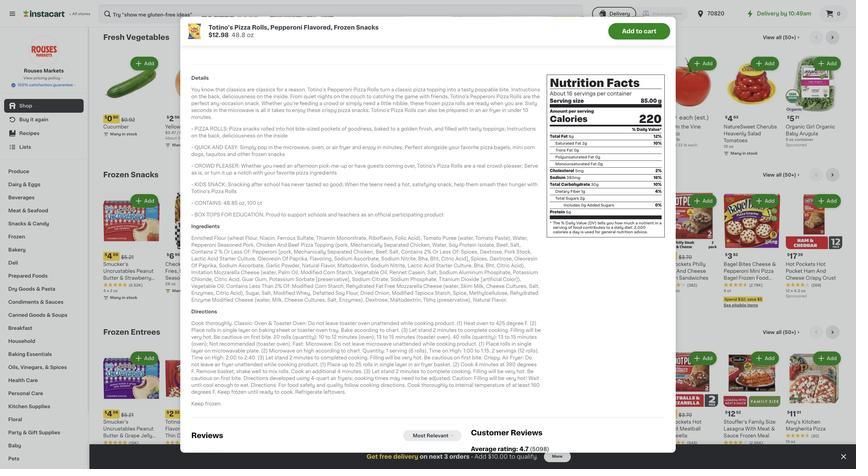 Task type: locate. For each thing, give the bounding box(es) containing it.
83
[[671, 116, 677, 120]]

1 vertical spatial single
[[517, 342, 532, 347]]

spices, up acid],
[[461, 250, 479, 255]]

service type group
[[592, 7, 688, 21]]

on inside "spend $35, save $5 on fees see eligible items"
[[327, 0, 332, 3]]

amy's kitchen margherita pizza
[[786, 420, 826, 432]]

couch
[[350, 94, 365, 99]]

1 9 from the left
[[724, 290, 726, 293]]

3 view all (50+) from the top
[[763, 330, 796, 335]]

baby inside organic girl organic baby arugula 5 oz container
[[786, 132, 798, 136]]

0 vertical spatial snacks
[[243, 127, 260, 132]]

0 horizontal spatial cautious
[[191, 377, 212, 381]]

buy down 9 oz
[[228, 298, 236, 302]]

crust,
[[566, 427, 581, 432]]

2,000
[[634, 226, 646, 230]]

crust inside $ 2 32 $2.66 totino's pepperoni flavored party pizza thin crust frozen pizza snacks
[[177, 434, 190, 439]]

$1.36 each (estimated) element
[[476, 115, 532, 124]]

0 horizontal spatial (oven);
[[191, 342, 208, 347]]

jelly inside 11 smucker's uncrustables peanut butter & grape jelly sandwich
[[451, 434, 463, 439]]

tasty left the poppable
[[461, 88, 474, 92]]

frozen inside stouffer's family size lasagna with meat & sauce frozen meal
[[740, 434, 756, 439]]

3 inside get free delivery on next 3 orders • add $10.00 to qualify.
[[444, 455, 448, 460]]

each inside "element"
[[491, 115, 505, 121]]

dextrose, down vegan gluten-free
[[480, 250, 503, 255]]

1 view all (50+) button from the top
[[760, 31, 804, 44]]

2 bell from the left
[[424, 125, 433, 130]]

$4.06 original price: $5.21 element
[[103, 252, 160, 261], [103, 410, 160, 419]]

0 vertical spatial seasoned
[[217, 243, 242, 248]]

39 down mononitrate,
[[364, 253, 369, 257]]

yellow onion 3 lb
[[600, 125, 631, 135]]

4 save from the left
[[525, 0, 537, 5]]

all stores
[[72, 12, 90, 16]]

1 horizontal spatial natural
[[473, 298, 490, 303]]

None search field
[[98, 4, 583, 23]]

red inside the red onion $1.84 / lb
[[476, 125, 485, 129]]

1 pepper from the left
[[378, 125, 395, 129]]

0 vertical spatial potassium
[[513, 271, 538, 275]]

each up the toppings;
[[491, 115, 505, 121]]

1 red from the left
[[476, 125, 485, 129]]

• for • crowd pleaser: whether you need an afternoon pick-me-up or have guests coming over, totino's pizza rolls are a real crowd-pleaser; serve as is, or turn it up a notch with your favorite pizza ingredients
[[191, 164, 193, 169]]

eat.
[[240, 383, 250, 388]]

oz inside 10.2 oz many in stock
[[174, 447, 179, 451]]

1 each (est.) from the left
[[491, 115, 521, 121]]

x for 2
[[417, 290, 419, 293]]

1 vertical spatial 10%
[[654, 183, 662, 187]]

2 (50+) from the top
[[783, 173, 796, 178]]

0 horizontal spatial single
[[223, 328, 237, 333]]

4.5 down hot pockets hot pocket ham and cheese crispy crust
[[794, 290, 800, 293]]

2 x 4.5 oz for 11
[[662, 447, 680, 451]]

rolls, inside totino's pizza rolls, pepperoni flavored, frozen snacks $12.98 48.8 oz
[[252, 24, 269, 30]]

supplies up floral link
[[29, 405, 50, 409]]

girl inside organic girl organic baby arugula 5 oz container
[[806, 125, 815, 130]]

flour, up pork,
[[245, 236, 258, 241]]

1 horizontal spatial at
[[512, 383, 517, 388]]

frozen down eat.
[[231, 390, 247, 395]]

3 (est.) from the left
[[694, 115, 709, 121]]

2 horizontal spatial tomato
[[662, 132, 680, 136]]

refrigerate
[[295, 390, 322, 395]]

32 inside 2 32
[[671, 411, 676, 415]]

item carousel region containing frozen snacks
[[103, 168, 842, 320]]

free inside 3 green giant riced veggies gluten free cauliflower, frozen vegetables
[[514, 427, 524, 432]]

0 horizontal spatial oven
[[316, 328, 328, 333]]

all for 4
[[776, 35, 782, 40]]

0 horizontal spatial let
[[266, 356, 273, 361]]

0 vertical spatial 12 oz
[[454, 15, 463, 19]]

save right $32,
[[747, 298, 756, 302]]

0 horizontal spatial stand
[[275, 356, 288, 361]]

1 vertical spatial mechanically
[[294, 250, 326, 255]]

1 $4.06 original price: $5.21 element from the top
[[103, 252, 160, 261]]

11 for 11 smucker's uncrustables peanut butter & grape jelly sandwich
[[417, 411, 424, 418]]

on inside get free delivery on next 3 orders • add $10.00 to qualify.
[[420, 455, 428, 460]]

baby inside 'link'
[[8, 444, 21, 449]]

stand up the "times"
[[381, 370, 395, 375]]

microwave inside "cook thoroughly. classic: oven & toaster oven: do not leave toaster oven unattended while cooking product. (1) heat oven to 425 degree f. (2) place rolls in single layer on baking sheet or toaster oven tray. bake according to chart. (3) let stand 2 minutes to complete cooking. filling will be very hot. be cautious on first bite. 20 rolls (quantity): 10 to 12 minutes (oven); 13 to 15 minutes (toaster oven). 40 rolls (quantity): 13 to 15 minutes (oven); not recommended (toaster oven). fast: microwave: do not leave microwave unattended while cooking product. (1) place rolls in single layer on microwavable plate. (2) microwave on high according to chart. quantity: 1 serving (6 rolls). time on high: 1:00 to 1:15. 2 servings (12 rolls). time on high: 2:00 to 2:40. (3) let stand 2 minutes to completed cooking. filling will be very hot. be cautious on first bite. crispy: air fryer: do not leave air fryer unattended while cooking product. (1) place up to 25 rolls in single layer in air fryer basket. (2) cook 4 minutes at 390 degrees f. remove basket, shake well to mix rolls. cook an additional 4 minutes. (3) let stand 2 minutes to complete cooking. filling will be very hot. be cautious on first bite. directions developed using 4-quart air fryers; cooking times may need to be adjusted. caution: filling will be very hot! wait until cool enough to eat. directions: for food safety and quality follow cooking directions. cook thoroughly to internal temperature of at least 160 degrees f. keep frozen until ready to cook. refrigerate leftovers."
[[366, 342, 392, 347]]

the up sixty
[[532, 94, 540, 99]]

rolls,
[[252, 24, 269, 30], [323, 262, 336, 267]]

thoroughly
[[421, 383, 448, 388]]

bite.
[[499, 88, 510, 92], [262, 335, 272, 340], [472, 356, 483, 361], [232, 377, 242, 381]]

$ 17 39 down mononitrate,
[[353, 253, 369, 260]]

1 vertical spatial frozen
[[252, 152, 267, 157]]

$3.70 up hot pockets hot pocket meatball mozzarella
[[679, 413, 692, 418]]

0 horizontal spatial potassium
[[269, 277, 294, 282]]

0 vertical spatial $4.06 original price: $5.21 element
[[103, 252, 160, 261]]

1 vertical spatial keep
[[191, 402, 204, 407]]

2 view all (50+) from the top
[[763, 173, 796, 178]]

smucker's uncrustables peanut butter & strawberry jam sandwich
[[103, 262, 154, 288]]

3 (50+) from the top
[[783, 330, 796, 335]]

1 vertical spatial into
[[276, 127, 285, 132]]

1 vertical spatial 0
[[107, 115, 112, 123]]

customer reviews
[[471, 430, 543, 437]]

1 item carousel region from the top
[[103, 31, 842, 163]]

1 rolls). from the left
[[415, 349, 428, 354]]

layer up remove
[[191, 349, 203, 354]]

3 onion from the left
[[616, 125, 631, 130]]

$2.32 original price: $3.70 element
[[662, 252, 718, 261], [413, 252, 470, 261], [662, 410, 718, 419]]

margherita
[[786, 427, 812, 432]]

pockets for (545)
[[672, 420, 691, 425]]

be inside you know that classics are classics for a reason. totino's pepperoni pizza rolls turn a classic pizza topping into a tasty poppable bite. instructions on the back, deliciousness on the inside. from quiet nights on the couch to catching the game with friends, totino's pepperoni pizza rolls are the perfect any-occasion snack. whether you're feeding a crowd or simply need a little nibble, these frozen pizza rolls are ready when you are. sixty seconds in the microwave is all it takes to enjoy these crispy pizza snacks. totino's pizza rolls can also be prepared in an air fryer in under 10 minutes.
[[439, 108, 445, 113]]

2 (est.) from the left
[[506, 115, 521, 121]]

pizza inside • pizza rolls: pizza snacks rolled into hot bite-sized pockets of goodness, baked to a golden finish, and filled with tasty toppings; instructions on the back, deliciousness on the inside
[[229, 127, 242, 132]]

bite-
[[295, 127, 307, 132]]

air up the red onion $1.84 / lb
[[482, 108, 488, 113]]

each (est.) inside $1.36 each (estimated) "element"
[[491, 115, 521, 121]]

3 $2.00 from the left
[[481, 0, 496, 5]]

checkers
[[165, 262, 188, 267]]

2 $2.32 original price: $2.66 element from the left
[[600, 410, 656, 419]]

uncrustables inside smucker's uncrustables peanut butter & strawberry jam sandwich
[[103, 269, 135, 274]]

totino's inside • crowd pleaser: whether you need an afternoon pick-me-up or have guests coming over, totino's pizza rolls are a real crowd-pleaser; serve as is, or turn it up a notch with your favorite pizza ingredients
[[417, 164, 436, 169]]

day
[[572, 231, 580, 235]]

2 yellow from the left
[[600, 125, 615, 130]]

4 save $2.00 from the left
[[525, 0, 552, 5]]

view all (50+) for 11
[[763, 330, 796, 335]]

$3.70 up hot pockets hot pocket pepperoni pizza crispy crust
[[430, 255, 444, 260]]

also
[[428, 108, 438, 113]]

per
[[597, 91, 606, 97], [569, 109, 576, 114]]

$2.00 for 3rd save $2.00 button
[[481, 0, 496, 5]]

cholesterol 5mg
[[550, 169, 584, 173]]

topping
[[427, 88, 446, 92]]

back, down rolls:
[[208, 134, 221, 138]]

0 horizontal spatial protein
[[459, 243, 477, 248]]

0 vertical spatial baby
[[319, 125, 332, 129]]

1 horizontal spatial be
[[424, 356, 431, 361]]

eggs
[[28, 182, 40, 187]]

minutes up may on the left of the page
[[400, 370, 420, 375]]

into up inside
[[276, 127, 285, 132]]

0 horizontal spatial 9
[[227, 290, 230, 293]]

1 vertical spatial snacks
[[268, 152, 285, 157]]

save for 3rd save $2.00 button
[[468, 0, 480, 5]]

oven,
[[312, 145, 325, 150]]

view for fresh vegetables
[[763, 35, 775, 40]]

1 bagel from the top
[[724, 262, 738, 267]]

1 12 ct from the left
[[351, 290, 360, 293]]

view all (50+) for 17
[[763, 173, 796, 178]]

red inside red on the vine tomato $2.54 / lb about 0.33 lb each
[[662, 125, 671, 129]]

pop
[[258, 145, 267, 150]]

vegetables inside 3 green giant riced veggies gluten free cauliflower, frozen vegetables
[[476, 441, 503, 445]]

4 $2.00 from the left
[[538, 0, 552, 5]]

grape inside 11 smucker's uncrustables peanut butter & grape jelly sandwich
[[435, 434, 450, 439]]

organic down $ 5 21
[[786, 125, 805, 130]]

$ inside $ 2 56 each (est.)
[[167, 116, 169, 120]]

goods for dry
[[18, 287, 35, 292]]

1 (est.) from the left
[[197, 115, 212, 121]]

are
[[247, 88, 255, 92], [523, 94, 531, 99], [466, 101, 474, 106], [464, 164, 471, 169]]

maltodextrin,
[[337, 264, 369, 269], [390, 298, 422, 303]]

uncrustables inside $ 4 06 $5.21 smucker's uncrustables peanut butter & grape jelly sandwich
[[103, 427, 135, 432]]

daily up day
[[566, 222, 575, 226]]

spend inside "spend $35, save $5 on fees see eligible items"
[[288, 0, 301, 3]]

back, for that
[[208, 94, 221, 99]]

17 up hot pockets hot pocket ham and cheese crispy crust
[[790, 253, 797, 260]]

1 horizontal spatial turn
[[380, 88, 390, 92]]

red for red onion
[[476, 125, 485, 129]]

2 deliciousness from the top
[[222, 134, 255, 138]]

cautious down remove
[[191, 377, 212, 381]]

contains:
[[194, 201, 222, 206]]

1 $2.00 from the left
[[368, 0, 382, 5]]

1 inside "cook thoroughly. classic: oven & toaster oven: do not leave toaster oven unattended while cooking product. (1) heat oven to 425 degree f. (2) place rolls in single layer on baking sheet or toaster oven tray. bake according to chart. (3) let stand 2 minutes to complete cooking. filling will be very hot. be cautious on first bite. 20 rolls (quantity): 10 to 12 minutes (oven); 13 to 15 minutes (toaster oven). 40 rolls (quantity): 13 to 15 minutes (oven); not recommended (toaster oven). fast: microwave: do not leave microwave unattended while cooking product. (1) place rolls in single layer on microwavable plate. (2) microwave on high according to chart. quantity: 1 serving (6 rolls). time on high: 1:00 to 1:15. 2 servings (12 rolls). time on high: 2:00 to 2:40. (3) let stand 2 minutes to completed cooking. filling will be very hot. be cautious on first bite. crispy: air fryer: do not leave air fryer unattended while cooking product. (1) place up to 25 rolls in single layer in air fryer basket. (2) cook 4 minutes at 390 degrees f. remove basket, shake well to mix rolls. cook an additional 4 minutes. (3) let stand 2 minutes to complete cooking. filling will be very hot. be cautious on first bite. directions developed using 4-quart air fryers; cooking times may need to be adjusted. caution: filling will be very hot! wait until cool enough to eat. directions: for food safety and quality follow cooking directions. cook thoroughly to internal temperature of at least 160 degrees f. keep frozen until ready to cook. refrigerate leftovers."
[[386, 349, 388, 354]]

$5 inside 'spend $32, save $5 see eligible items'
[[757, 298, 762, 302]]

2 onion from the left
[[487, 125, 501, 129]]

3 red from the left
[[413, 125, 423, 130]]

pockets for (268)
[[796, 262, 816, 267]]

pepper for red bell pepper
[[435, 125, 452, 130]]

3 save $2.00 from the left
[[468, 0, 496, 5]]

minutes. inside you know that classics are classics for a reason. totino's pepperoni pizza rolls turn a classic pizza topping into a tasty poppable bite. instructions on the back, deliciousness on the inside. from quiet nights on the couch to catching the game with friends, totino's pepperoni pizza rolls are the perfect any-occasion snack. whether you're feeding a crowd or simply need a little nibble, these frozen pizza rolls are ready when you are. sixty seconds in the microwave is all it takes to enjoy these crispy pizza snacks. totino's pizza rolls can also be prepared in an air fryer in under 10 minutes.
[[191, 115, 212, 120]]

titanium
[[439, 277, 460, 282]]

0 horizontal spatial into
[[276, 127, 285, 132]]

0 vertical spatial place
[[191, 328, 205, 333]]

hot,
[[402, 183, 411, 187]]

stock
[[126, 133, 137, 136], [623, 138, 634, 142], [188, 144, 199, 147], [499, 144, 510, 147], [250, 145, 261, 149], [747, 152, 758, 156], [188, 290, 199, 293], [126, 296, 137, 300], [375, 296, 385, 300], [499, 296, 510, 300], [437, 296, 448, 300], [188, 454, 199, 458], [250, 454, 261, 458], [623, 454, 634, 458]]

32 up steak
[[671, 253, 676, 257]]

2 item carousel region from the top
[[103, 168, 842, 320]]

3 up veggies
[[479, 411, 484, 418]]

cheese inside hot pockets hot pocket ham and cheese crispy crust
[[786, 276, 804, 281]]

0 vertical spatial container
[[607, 91, 632, 97]]

item carousel region containing fresh vegetables
[[103, 31, 842, 163]]

sponsored badge image for organic girl baby spinach
[[289, 143, 310, 147]]

nights
[[317, 94, 333, 99]]

turn
[[380, 88, 390, 92], [211, 171, 220, 176]]

dairy & eggs
[[8, 182, 40, 187]]

bake
[[341, 328, 353, 333]]

0 vertical spatial water,
[[513, 236, 528, 241]]

1 $ 17 39 from the left
[[353, 253, 369, 260]]

paste),
[[495, 236, 511, 241]]

chicken, up $ 2 32
[[410, 243, 431, 248]]

natural down the 26 oz
[[473, 298, 490, 303]]

crispy up (229)
[[427, 276, 443, 281]]

2 classics from the left
[[256, 88, 275, 92]]

1 horizontal spatial jelly
[[451, 434, 463, 439]]

smucker's inside 11 smucker's uncrustables peanut butter & grape jelly sandwich
[[413, 420, 439, 425]]

1 vertical spatial it
[[30, 117, 34, 122]]

for inside for you radishes fresh, bag 16 oz bag
[[538, 125, 545, 129]]

(est.) inside $ 2 56 each (est.)
[[197, 115, 212, 121]]

fryer inside • quick and easy: simply pop in the microwave, oven, or air fryer and enjoy in minutes; perfect alongside your favorite pizza bagels, mini corn dogs, taquitos and other frozen snacks
[[339, 145, 351, 150]]

$ inside $ 4 63
[[725, 116, 728, 120]]

a left day
[[569, 231, 571, 235]]

0 horizontal spatial not
[[191, 363, 199, 368]]

as inside • crowd pleaser: whether you need an afternoon pick-me-up or have guests coming over, totino's pizza rolls are a real crowd-pleaser; serve as is, or turn it up a notch with your favorite pizza ingredients
[[191, 171, 197, 176]]

0 horizontal spatial all
[[72, 12, 77, 16]]

1 horizontal spatial tomato
[[475, 236, 494, 241]]

4 save $2.00 button from the left
[[514, 0, 568, 10]]

0 horizontal spatial maltodextrin,
[[337, 264, 369, 269]]

2 x 4.5 oz for $
[[662, 290, 680, 293]]

contributes
[[583, 226, 605, 230]]

0 horizontal spatial layer
[[191, 349, 203, 354]]

1 vertical spatial vegetables
[[476, 441, 503, 445]]

2 horizontal spatial let
[[409, 328, 417, 333]]

0 horizontal spatial water,
[[432, 243, 447, 248]]

2 $2.00 from the left
[[424, 0, 439, 5]]

saturated
[[555, 142, 574, 146]]

back, up any-
[[208, 94, 221, 99]]

gum,
[[255, 277, 268, 282]]

0 horizontal spatial oleoresin
[[258, 257, 281, 262]]

(2) right plate.
[[261, 349, 268, 354]]

free up onion,
[[385, 284, 395, 289]]

1 17 from the left
[[355, 253, 363, 260]]

43
[[240, 253, 245, 257]]

frozen inside you know that classics are classics for a reason. totino's pepperoni pizza rolls turn a classic pizza topping into a tasty poppable bite. instructions on the back, deliciousness on the inside. from quiet nights on the couch to catching the game with friends, totino's pepperoni pizza rolls are the perfect any-occasion snack. whether you're feeding a crowd or simply need a little nibble, these frozen pizza rolls are ready when you are. sixty seconds in the microwave is all it takes to enjoy these crispy pizza snacks. totino's pizza rolls can also be prepared in an air fryer in under 10 minutes.
[[425, 101, 440, 106]]

save for $32,
[[747, 298, 756, 302]]

follow
[[344, 383, 359, 388]]

tasty inside you know that classics are classics for a reason. totino's pepperoni pizza rolls turn a classic pizza topping into a tasty poppable bite. instructions on the back, deliciousness on the inside. from quiet nights on the couch to catching the game with friends, totino's pepperoni pizza rolls are the perfect any-occasion snack. whether you're feeding a crowd or simply need a little nibble, these frozen pizza rolls are ready when you are. sixty seconds in the microwave is all it takes to enjoy these crispy pizza snacks. totino's pizza rolls can also be prepared in an air fryer in under 10 minutes.
[[461, 88, 474, 92]]

and down quart
[[316, 383, 325, 388]]

2 9 from the left
[[227, 290, 230, 293]]

• inside • pizza rolls: pizza snacks rolled into hot bite-sized pockets of goodness, baked to a golden finish, and filled with tasty toppings; instructions on the back, deliciousness on the inside
[[191, 127, 193, 132]]

cooking up the rolls.
[[278, 363, 297, 368]]

item carousel region
[[103, 31, 842, 163], [103, 168, 842, 320], [103, 326, 842, 463]]

after
[[251, 183, 263, 187]]

powder,
[[281, 264, 301, 269]]

need right may on the left of the page
[[402, 377, 414, 381]]

1 onion from the left
[[182, 125, 196, 129]]

product group containing 10
[[227, 193, 284, 309]]

frozen
[[425, 101, 440, 106], [252, 152, 267, 157], [231, 390, 247, 395]]

sandwich inside smucker's uncrustables peanut butter & strawberry jam sandwich
[[115, 283, 138, 288]]

2 39 from the left
[[798, 253, 803, 257]]

1 jelly from the left
[[141, 434, 152, 439]]

microwave
[[228, 108, 254, 113], [366, 342, 392, 347]]

& inside "link"
[[47, 313, 51, 318]]

and inside hot pockets hot pocket ham and cheese crispy crust
[[816, 269, 826, 274]]

2 jelly from the left
[[451, 434, 463, 439]]

$2.32 original price: $3.70 element containing $3.70
[[662, 252, 718, 261]]

in inside * the % daily value (dv) tells you how much a nutrient in a serving of food contributes to a daily diet. 2,000 calories a day is used for general nutrition advice.
[[655, 222, 658, 226]]

hot pockets hot pocket pepperoni pizza for (4.91k)
[[351, 262, 394, 281]]

1 06 from the top
[[113, 253, 118, 257]]

dietary fiber 1g
[[555, 190, 585, 194]]

these down the feeding
[[307, 108, 321, 113]]

2 horizontal spatial (3)
[[401, 328, 408, 333]]

hunger
[[509, 183, 526, 187]]

snacks down inside
[[268, 152, 285, 157]]

container down facts
[[607, 91, 632, 97]]

2 grape from the left
[[435, 434, 450, 439]]

view all (50+) button for 11
[[760, 326, 804, 340]]

a left notch
[[234, 171, 236, 176]]

view
[[339, 17, 349, 21], [763, 35, 775, 40], [23, 76, 33, 80], [763, 173, 775, 178], [763, 330, 775, 335]]

acid down $ 2 32
[[424, 264, 435, 269]]

save right '$35,'
[[311, 0, 320, 3]]

0 horizontal spatial thin
[[165, 434, 176, 439]]

1 horizontal spatial milk,
[[474, 284, 485, 289]]

pocket for (4.91k)
[[351, 269, 368, 274]]

deliciousness for classics
[[222, 94, 255, 99]]

0 vertical spatial vegetable
[[355, 271, 379, 275]]

$2.32 original price: $3.70 element for 11
[[662, 410, 718, 419]]

layer down classic:
[[238, 328, 250, 333]]

2 girl from the left
[[806, 125, 815, 130]]

2 vertical spatial it
[[222, 171, 225, 176]]

3 save from the left
[[468, 0, 480, 5]]

2 vertical spatial while
[[264, 363, 277, 368]]

2 or from the left
[[433, 250, 439, 255]]

bagel down "$ 3 82"
[[724, 262, 738, 267]]

party
[[187, 427, 200, 432], [8, 431, 22, 436]]

green inside green bell pepper button
[[351, 125, 366, 129]]

up left have
[[341, 164, 347, 169]]

or inside "cook thoroughly. classic: oven & toaster oven: do not leave toaster oven unattended while cooking product. (1) heat oven to 425 degree f. (2) place rolls in single layer on baking sheet or toaster oven tray. bake according to chart. (3) let stand 2 minutes to complete cooking. filling will be very hot. be cautious on first bite. 20 rolls (quantity): 10 to 12 minutes (oven); 13 to 15 minutes (toaster oven). 40 rolls (quantity): 13 to 15 minutes (oven); not recommended (toaster oven). fast: microwave: do not leave microwave unattended while cooking product. (1) place rolls in single layer on microwavable plate. (2) microwave on high according to chart. quantity: 1 serving (6 rolls). time on high: 1:00 to 1:15. 2 servings (12 rolls). time on high: 2:00 to 2:40. (3) let stand 2 minutes to completed cooking. filling will be very hot. be cautious on first bite. crispy: air fryer: do not leave air fryer unattended while cooking product. (1) place up to 25 rolls in single layer in air fryer basket. (2) cook 4 minutes at 390 degrees f. remove basket, shake well to mix rolls. cook an additional 4 minutes. (3) let stand 2 minutes to complete cooking. filling will be very hot. be cautious on first bite. directions developed using 4-quart air fryers; cooking times may need to be adjusted. caution: filling will be very hot! wait until cool enough to eat. directions: for food safety and quality follow cooking directions. cook thoroughly to internal temperature of at least 160 degrees f. keep frozen until ready to cook. refrigerate leftovers."
[[291, 328, 296, 333]]

starter up seapak
[[220, 257, 236, 262]]

17
[[355, 253, 363, 260], [790, 253, 797, 260]]

strawberry
[[125, 276, 151, 281]]

an inside "cook thoroughly. classic: oven & toaster oven: do not leave toaster oven unattended while cooking product. (1) heat oven to 425 degree f. (2) place rolls in single layer on baking sheet or toaster oven tray. bake according to chart. (3) let stand 2 minutes to complete cooking. filling will be very hot. be cautious on first bite. 20 rolls (quantity): 10 to 12 minutes (oven); 13 to 15 minutes (toaster oven). 40 rolls (quantity): 13 to 15 minutes (oven); not recommended (toaster oven). fast: microwave: do not leave microwave unattended while cooking product. (1) place rolls in single layer on microwavable plate. (2) microwave on high according to chart. quantity: 1 serving (6 rolls). time on high: 1:00 to 1:15. 2 servings (12 rolls). time on high: 2:00 to 2:40. (3) let stand 2 minutes to completed cooking. filling will be very hot. be cautious on first bite. crispy: air fryer: do not leave air fryer unattended while cooking product. (1) place up to 25 rolls in single layer in air fryer basket. (2) cook 4 minutes at 390 degrees f. remove basket, shake well to mix rolls. cook an additional 4 minutes. (3) let stand 2 minutes to complete cooking. filling will be very hot. be cautious on first bite. directions developed using 4-quart air fryers; cooking times may need to be adjusted. caution: filling will be very hot! wait until cool enough to eat. directions: for food safety and quality follow cooking directions. cook thoroughly to internal temperature of at least 160 degrees f. keep frozen until ready to cook. refrigerate leftovers."
[[305, 370, 311, 375]]

alongside
[[424, 145, 447, 150]]

4 inside $ 4 06 $5.21 smucker's uncrustables peanut butter & grape jelly sandwich
[[107, 411, 112, 418]]

most
[[413, 434, 426, 439]]

$ inside $ 12 98
[[291, 253, 293, 257]]

$1.15 element
[[351, 115, 408, 124]]

0 vertical spatial leave
[[326, 322, 338, 326]]

1 vertical spatial bagel
[[724, 276, 738, 281]]

produce link
[[4, 165, 84, 178]]

red for red on the vine tomato
[[662, 125, 671, 129]]

1 horizontal spatial microwave
[[366, 342, 392, 347]]

pepperoni inside totino's pizza rolls, pepperoni flavored, frozen snacks
[[289, 269, 314, 274]]

layer
[[238, 328, 250, 333], [191, 349, 203, 354], [395, 363, 407, 368]]

frozen down pop
[[252, 152, 267, 157]]

1 oil, from the left
[[291, 271, 299, 275]]

degrees
[[517, 363, 537, 368], [191, 390, 211, 395]]

$5 for spend $35, save $5 on fees see eligible items
[[321, 0, 326, 3]]

(95)
[[253, 284, 261, 288]]

turn up catching
[[380, 88, 390, 92]]

$ inside '$ 0 80'
[[105, 116, 107, 120]]

dietary
[[555, 190, 570, 194]]

2 horizontal spatial first
[[461, 356, 471, 361]]

instructions for • pizza rolls: pizza snacks rolled into hot bite-sized pockets of goodness, baked to a golden finish, and filled with tasty toppings; instructions on the back, deliciousness on the inside
[[507, 127, 536, 132]]

delivery inside button
[[609, 11, 630, 16]]

sodium up dried
[[352, 277, 370, 282]]

28
[[165, 283, 170, 286]]

kitchen
[[8, 405, 28, 409], [802, 420, 821, 425]]

1 view all (50+) from the top
[[763, 35, 796, 40]]

0 horizontal spatial paprika,
[[199, 264, 218, 269]]

canned goods & soups
[[8, 313, 67, 318]]

12 ct for (4.91k)
[[351, 290, 360, 293]]

1 10% from the top
[[654, 142, 662, 146]]

degrees down the fryer:
[[517, 363, 537, 368]]

0 vertical spatial not
[[316, 322, 324, 326]]

2 vertical spatial mozzarella
[[662, 434, 687, 439]]

according up completed
[[315, 349, 340, 354]]

into inside you know that classics are classics for a reason. totino's pepperoni pizza rolls turn a classic pizza topping into a tasty poppable bite. instructions on the back, deliciousness on the inside. from quiet nights on the couch to catching the game with friends, totino's pepperoni pizza rolls are the perfect any-occasion snack. whether you're feeding a crowd or simply need a little nibble, these frozen pizza rolls are ready when you are. sixty seconds in the microwave is all it takes to enjoy these crispy pizza snacks. totino's pizza rolls can also be prepared in an air fryer in under 10 minutes.
[[447, 88, 456, 92]]

220
[[639, 114, 662, 125]]

2 save $2.00 button from the left
[[401, 0, 455, 10]]

items inside 'spend $32, save $5 see eligible items'
[[747, 304, 758, 308]]

is inside you know that classics are classics for a reason. totino's pepperoni pizza rolls turn a classic pizza topping into a tasty poppable bite. instructions on the back, deliciousness on the inside. from quiet nights on the couch to catching the game with friends, totino's pepperoni pizza rolls are the perfect any-occasion snack. whether you're feeding a crowd or simply need a little nibble, these frozen pizza rolls are ready when you are. sixty seconds in the microwave is all it takes to enjoy these crispy pizza snacks. totino's pizza rolls can also be prepared in an air fryer in under 10 minutes.
[[255, 108, 259, 113]]

1 horizontal spatial 12 oz
[[653, 22, 663, 25]]

whether inside you know that classics are classics for a reason. totino's pepperoni pizza rolls turn a classic pizza topping into a tasty poppable bite. instructions on the back, deliciousness on the inside. from quiet nights on the couch to catching the game with friends, totino's pepperoni pizza rolls are the perfect any-occasion snack. whether you're feeding a crowd or simply need a little nibble, these frozen pizza rolls are ready when you are. sixty seconds in the microwave is all it takes to enjoy these crispy pizza snacks. totino's pizza rolls can also be prepared in an air fryer in under 10 minutes.
[[262, 101, 282, 106]]

pocket for ★★★★★
[[538, 269, 554, 274]]

1 vertical spatial 12 oz
[[653, 22, 663, 25]]

2 horizontal spatial mozzarella
[[662, 434, 687, 439]]

1 (10k) from the left
[[129, 442, 139, 445]]

0 horizontal spatial lactic
[[191, 257, 206, 262]]

0 horizontal spatial %
[[218, 250, 223, 255]]

2 $ 17 39 from the left
[[787, 253, 803, 260]]

1 vertical spatial directions
[[243, 377, 268, 381]]

need inside • crowd pleaser: whether you need an afternoon pick-me-up or have guests coming over, totino's pizza rolls are a real crowd-pleaser; serve as is, or turn it up a notch with your favorite pizza ingredients
[[273, 164, 286, 169]]

tomato inside red on the vine tomato $2.54 / lb about 0.33 lb each
[[662, 132, 680, 136]]

2 17 from the left
[[790, 253, 797, 260]]

1 horizontal spatial seasoned
[[217, 243, 242, 248]]

baby for 5
[[319, 125, 332, 129]]

value
[[576, 222, 587, 226]]

1 hot pockets hot pocket pepperoni pizza from the left
[[351, 262, 394, 281]]

phosphate, down extra
[[484, 271, 512, 275]]

1 horizontal spatial all
[[350, 17, 354, 21]]

1 horizontal spatial 1
[[386, 349, 388, 354]]

$ inside $ 5 79
[[477, 253, 479, 257]]

free up pork
[[506, 245, 515, 249]]

3 47
[[542, 115, 552, 123]]

rolls inside you know that classics are classics for a reason. totino's pepperoni pizza rolls turn a classic pizza topping into a tasty poppable bite. instructions on the back, deliciousness on the inside. from quiet nights on the couch to catching the game with friends, totino's pepperoni pizza rolls are the perfect any-occasion snack. whether you're feeding a crowd or simply need a little nibble, these frozen pizza rolls are ready when you are. sixty seconds in the microwave is all it takes to enjoy these crispy pizza snacks. totino's pizza rolls can also be prepared in an air fryer in under 10 minutes.
[[455, 101, 465, 106]]

(toaster down 20
[[256, 342, 275, 347]]

2 pepper from the left
[[435, 125, 452, 130]]

sponsored badge image for totino's pizza rolls, pepperoni flavored, frozen snacks
[[289, 295, 310, 299]]

pockets inside hot pockets hot pocket meatball mozzarella
[[672, 420, 691, 425]]

back, inside you know that classics are classics for a reason. totino's pepperoni pizza rolls turn a classic pizza topping into a tasty poppable bite. instructions on the back, deliciousness on the inside. from quiet nights on the couch to catching the game with friends, totino's pepperoni pizza rolls are the perfect any-occasion snack. whether you're feeding a crowd or simply need a little nibble, these frozen pizza rolls are ready when you are. sixty seconds in the microwave is all it takes to enjoy these crispy pizza snacks. totino's pizza rolls can also be prepared in an air fryer in under 10 minutes.
[[208, 94, 221, 99]]

modified up sorbate
[[301, 271, 322, 275]]

1 horizontal spatial complete
[[464, 328, 487, 333]]

$5.21 inside $ 4 06 $5.21 smucker's uncrustables peanut butter & grape jelly sandwich
[[121, 413, 134, 418]]

1 vertical spatial acid),
[[511, 264, 525, 269]]

need
[[363, 101, 375, 106], [273, 164, 286, 169], [384, 183, 396, 187], [402, 377, 414, 381]]

product group containing 0
[[103, 55, 160, 139]]

onion
[[182, 125, 196, 129], [487, 125, 501, 129], [616, 125, 631, 130]]

pocket inside hot pockets hot pocket pepperoni pizza crispy crust
[[413, 269, 430, 274]]

1 vertical spatial 1
[[386, 349, 388, 354]]

completed
[[321, 356, 347, 361]]

spend for eligible
[[724, 298, 737, 302]]

1 yellow from the left
[[165, 125, 181, 129]]

0 vertical spatial for
[[277, 88, 283, 92]]

up inside "cook thoroughly. classic: oven & toaster oven: do not leave toaster oven unattended while cooking product. (1) heat oven to 425 degree f. (2) place rolls in single layer on baking sheet or toaster oven tray. bake according to chart. (3) let stand 2 minutes to complete cooking. filling will be very hot. be cautious on first bite. 20 rolls (quantity): 10 to 12 minutes (oven); 13 to 15 minutes (toaster oven). 40 rolls (quantity): 13 to 15 minutes (oven); not recommended (toaster oven). fast: microwave: do not leave microwave unattended while cooking product. (1) place rolls in single layer on microwavable plate. (2) microwave on high according to chart. quantity: 1 serving (6 rolls). time on high: 1:00 to 1:15. 2 servings (12 rolls). time on high: 2:00 to 2:40. (3) let stand 2 minutes to completed cooking. filling will be very hot. be cautious on first bite. crispy: air fryer: do not leave air fryer unattended while cooking product. (1) place up to 25 rolls in single layer in air fryer basket. (2) cook 4 minutes at 390 degrees f. remove basket, shake well to mix rolls. cook an additional 4 minutes. (3) let stand 2 minutes to complete cooking. filling will be very hot. be cautious on first bite. directions developed using 4-quart air fryers; cooking times may need to be adjusted. caution: filling will be very hot! wait until cool enough to eat. directions: for food safety and quality follow cooking directions. cook thoroughly to internal temperature of at least 160 degrees f. keep frozen until ready to cook. refrigerate leftovers."
[[342, 363, 348, 368]]

9 for 3
[[724, 290, 726, 293]]

13 inside item carousel region
[[786, 440, 790, 444]]

& inside bagel bites cheese & pepperoni mini pizza bagel frozen food snacks
[[772, 262, 776, 267]]

organic girl organic baby arugula 5 oz container
[[786, 125, 835, 142]]

high: down the microwavable at bottom
[[212, 356, 224, 361]]

(50+) for 11
[[783, 330, 796, 335]]

1 back, from the top
[[208, 94, 221, 99]]

32 up hot pockets hot pocket meatball mozzarella
[[671, 411, 676, 415]]

2 horizontal spatial cooking.
[[489, 328, 509, 333]]

in inside 10.2 oz many in stock
[[184, 454, 188, 458]]

mozzarella inside hot pockets hot pocket meatball mozzarella
[[662, 434, 687, 439]]

many in stock
[[110, 133, 137, 136], [607, 138, 634, 142], [172, 144, 199, 147], [482, 144, 510, 147], [234, 145, 261, 149], [731, 152, 758, 156], [172, 290, 199, 293], [110, 296, 137, 300], [358, 296, 385, 300], [482, 296, 510, 300], [420, 296, 448, 300], [234, 454, 261, 458], [607, 454, 634, 458]]

mozzarella up acid,
[[214, 271, 240, 275]]

17 for hot pockets hot pocket ham and cheese crispy crust
[[790, 253, 797, 260]]

culture,
[[237, 257, 256, 262], [454, 264, 473, 269]]

0 horizontal spatial $2.66
[[182, 413, 196, 418]]

f. right degree
[[525, 322, 529, 326]]

1 vertical spatial vegetable
[[191, 284, 216, 289]]

4.5 down steak
[[668, 290, 675, 293]]

view for frozen snacks
[[763, 173, 775, 178]]

$ 17 39 for hot pockets hot pocket ham and cheese crispy crust
[[787, 253, 803, 260]]

$3.70 for 11
[[679, 413, 692, 418]]

product group
[[103, 55, 160, 139], [165, 55, 222, 150], [227, 55, 284, 151], [289, 55, 346, 149], [351, 55, 408, 139], [413, 55, 470, 131], [476, 55, 532, 150], [538, 55, 594, 149], [600, 55, 656, 144], [662, 55, 718, 148], [724, 55, 780, 158], [786, 55, 842, 149], [103, 193, 160, 303], [165, 193, 222, 296], [227, 193, 284, 309], [289, 193, 346, 301], [476, 193, 532, 317], [538, 193, 594, 309], [600, 193, 656, 294], [662, 193, 718, 294], [724, 193, 780, 309], [786, 193, 842, 301], [103, 351, 160, 452], [165, 351, 222, 460], [227, 351, 284, 460], [289, 351, 346, 458], [351, 351, 408, 445], [413, 351, 470, 452], [476, 351, 532, 445], [538, 351, 594, 451], [662, 351, 718, 452], [724, 351, 780, 452], [786, 351, 842, 451]]

2 (quantity): from the left
[[472, 335, 497, 340]]

$5
[[321, 0, 326, 3], [757, 298, 762, 302]]

oz inside naturesweet cherubs heavenly salad tomatoes 10 oz
[[729, 145, 734, 149]]

servings inside "cook thoroughly. classic: oven & toaster oven: do not leave toaster oven unattended while cooking product. (1) heat oven to 425 degree f. (2) place rolls in single layer on baking sheet or toaster oven tray. bake according to chart. (3) let stand 2 minutes to complete cooking. filling will be very hot. be cautious on first bite. 20 rolls (quantity): 10 to 12 minutes (oven); 13 to 15 minutes (toaster oven). 40 rolls (quantity): 13 to 15 minutes (oven); not recommended (toaster oven). fast: microwave: do not leave microwave unattended while cooking product. (1) place rolls in single layer on microwavable plate. (2) microwave on high according to chart. quantity: 1 serving (6 rolls). time on high: 1:00 to 1:15. 2 servings (12 rolls). time on high: 2:00 to 2:40. (3) let stand 2 minutes to completed cooking. filling will be very hot. be cautious on first bite. crispy: air fryer: do not leave air fryer unattended while cooking product. (1) place up to 25 rolls in single layer in air fryer basket. (2) cook 4 minutes at 390 degrees f. remove basket, shake well to mix rolls. cook an additional 4 minutes. (3) let stand 2 minutes to complete cooking. filling will be very hot. be cautious on first bite. directions developed using 4-quart air fryers; cooking times may need to be adjusted. caution: filling will be very hot! wait until cool enough to eat. directions: for food safety and quality follow cooking directions. cook thoroughly to internal temperature of at least 160 degrees f. keep frozen until ready to cook. refrigerate leftovers."
[[496, 349, 517, 354]]

on down not on the left
[[205, 349, 211, 354]]

$0.83 each (estimated) element
[[662, 115, 718, 124]]

includes
[[564, 204, 580, 208]]

2 vertical spatial first
[[221, 377, 230, 381]]

$ 11 01
[[787, 411, 801, 418]]

2 vertical spatial total
[[555, 197, 565, 201]]

12 inside button
[[293, 411, 301, 418]]

stouffer's
[[724, 420, 747, 425]]

party & gift supplies link
[[4, 427, 84, 440]]

2 each (est.) from the left
[[679, 115, 709, 121]]

onion for red onion
[[487, 125, 501, 129]]

1 horizontal spatial minutes.
[[342, 370, 363, 375]]

care for personal care
[[31, 392, 43, 396]]

2 horizontal spatial while
[[423, 342, 435, 347]]

onion down $1.36 each (estimated) "element"
[[487, 125, 501, 129]]

$4.06 original price: $5.21 element for $2.66
[[103, 410, 160, 419]]

1 vertical spatial (2)
[[261, 349, 268, 354]]

sodium down the cholesterol
[[550, 176, 566, 180]]

1 girl from the left
[[310, 125, 318, 129]]

2 save from the left
[[411, 0, 423, 5]]

girl up arugula
[[806, 125, 815, 130]]

2 view all (50+) button from the top
[[760, 168, 804, 182]]

3 view all (50+) button from the top
[[760, 326, 804, 340]]

06 for 4
[[113, 253, 118, 257]]

deliciousness for pizza
[[222, 134, 255, 138]]

personal
[[8, 392, 30, 396]]

0 vertical spatial stand
[[418, 328, 432, 333]]

1:15.
[[481, 349, 491, 354]]

or right "oven,"
[[326, 145, 331, 150]]

1 horizontal spatial of
[[506, 383, 511, 388]]

onion inside the red onion $1.84 / lb
[[487, 125, 501, 129]]

it inside • crowd pleaser: whether you need an afternoon pick-me-up or have guests coming over, totino's pizza rolls are a real crowd-pleaser; serve as is, or turn it up a notch with your favorite pizza ingredients
[[222, 171, 225, 176]]

1 horizontal spatial toaster
[[340, 322, 357, 326]]

1 vertical spatial you
[[263, 164, 272, 169]]

hot. up hot!
[[517, 370, 526, 375]]

facts
[[607, 78, 640, 89]]

calories
[[550, 115, 588, 123]]

pepper inside green bell pepper button
[[378, 125, 395, 129]]

air up basket, in the bottom of the page
[[215, 363, 221, 368]]

frozen snacks
[[103, 171, 159, 179]]

21
[[795, 116, 799, 120]]

buy for buy any 2, save $1 see eligible items
[[228, 298, 236, 302]]

with inside you know that classics are classics for a reason. totino's pepperoni pizza rolls turn a classic pizza topping into a tasty poppable bite. instructions on the back, deliciousness on the inside. from quiet nights on the couch to catching the game with friends, totino's pepperoni pizza rolls are the perfect any-occasion snack. whether you're feeding a crowd or simply need a little nibble, these frozen pizza rolls are ready when you are. sixty seconds in the microwave is all it takes to enjoy these crispy pizza snacks. totino's pizza rolls can also be prepared in an air fryer in under 10 minutes.
[[419, 94, 430, 99]]

0 horizontal spatial (toaster
[[256, 342, 275, 347]]

seasoned down '(wheat' at the bottom
[[217, 243, 242, 248]]

2 10% from the top
[[654, 183, 662, 187]]

air right "oven,"
[[332, 145, 338, 150]]

red inside button
[[413, 125, 423, 130]]

0 horizontal spatial while
[[264, 363, 277, 368]]

• for • contains: 48.85 oz, 100 ct
[[191, 201, 193, 206]]

1 $2.66 from the left
[[182, 413, 196, 418]]

1 horizontal spatial $2.66
[[617, 413, 630, 418]]

3 item carousel region from the top
[[103, 326, 842, 463]]

treatment tracker modal dialog
[[89, 445, 856, 470]]

amount per serving
[[550, 109, 594, 114]]

0 vertical spatial be
[[214, 335, 220, 340]]

160
[[531, 383, 540, 388]]

1 horizontal spatial for
[[595, 231, 600, 235]]

$ inside the $ 12 52
[[725, 411, 728, 415]]

pocket for (545)
[[662, 427, 679, 432]]

/ inside the red onion $1.84 / lb
[[487, 131, 489, 135]]

rolls inside • kids snack: snacking after school has never tasted so good; when the teens need a hot, satisfying snack, help them smash their hunger with totino's pizza rolls
[[225, 189, 237, 194]]

0 vertical spatial directions
[[191, 310, 217, 315]]

green up veggies
[[476, 420, 490, 425]]

rolls down "sheet"
[[281, 335, 291, 340]]

$2.32 original price: $3.70 element for $
[[662, 252, 718, 261]]

1 (quantity): from the left
[[292, 335, 318, 340]]

salt, right casein,
[[427, 271, 438, 275]]

1 11 from the left
[[542, 411, 548, 418]]

it left again
[[30, 117, 34, 122]]

1 39 from the left
[[364, 253, 369, 257]]

2 12 ct from the left
[[538, 290, 547, 293]]

2 06 from the top
[[113, 411, 118, 415]]

2 red from the left
[[662, 125, 671, 129]]

$2.32 original price: $2.66 element
[[165, 410, 222, 419], [600, 410, 656, 419]]

2 11 from the left
[[417, 411, 424, 418]]

39 for pepperoni
[[364, 253, 369, 257]]

peanut up strawberry
[[137, 269, 154, 274]]

less down puree
[[440, 250, 451, 255]]

per for container
[[597, 91, 606, 97]]

1 vertical spatial high:
[[212, 356, 224, 361]]

0 horizontal spatial (3)
[[258, 356, 264, 361]]

$2.32 original price: $3.70 element up philly on the bottom right of page
[[662, 252, 718, 261]]

& inside 11 milton's pizza, cauliflower crust, roasted vegetable, thin & crispy
[[549, 441, 553, 445]]

cauliflower,
[[476, 434, 504, 439]]

acid
[[207, 257, 218, 262], [424, 264, 435, 269]]

serving size
[[550, 98, 584, 104]]

you inside * the % daily value (dv) tells you how much a nutrient in a serving of food contributes to a daily diet. 2,000 calories a day is used for general nutrition advice.
[[607, 222, 614, 226]]

air inside you know that classics are classics for a reason. totino's pepperoni pizza rolls turn a classic pizza topping into a tasty poppable bite. instructions on the back, deliciousness on the inside. from quiet nights on the couch to catching the game with friends, totino's pepperoni pizza rolls are the perfect any-occasion snack. whether you're feeding a crowd or simply need a little nibble, these frozen pizza rolls are ready when you are. sixty seconds in the microwave is all it takes to enjoy these crispy pizza snacks. totino's pizza rolls can also be prepared in an air fryer in under 10 minutes.
[[482, 108, 488, 113]]

and down $1.13 original price: $2.32 element
[[435, 127, 444, 132]]

2 back, from the top
[[208, 134, 221, 138]]

1 bell from the left
[[368, 125, 377, 129]]

• for • quick and easy: simply pop in the microwave, oven, or air fryer and enjoy in minutes; perfect alongside your favorite pizza bagels, mini corn dogs, taquitos and other frozen snacks
[[191, 145, 193, 150]]

prepared
[[446, 108, 468, 113]]

1 horizontal spatial 12 ct
[[538, 290, 547, 293]]

not
[[209, 342, 218, 347]]

it inside you know that classics are classics for a reason. totino's pepperoni pizza rolls turn a classic pizza topping into a tasty poppable bite. instructions on the back, deliciousness on the inside. from quiet nights on the couch to catching the game with friends, totino's pepperoni pizza rolls are the perfect any-occasion snack. whether you're feeding a crowd or simply need a little nibble, these frozen pizza rolls are ready when you are. sixty seconds in the microwave is all it takes to enjoy these crispy pizza snacks. totino's pizza rolls can also be prepared in an air fryer in under 10 minutes.
[[267, 108, 270, 113]]

milk, up 26 at the right bottom of the page
[[474, 284, 485, 289]]

the inside • quick and easy: simply pop in the microwave, oven, or air fryer and enjoy in minutes; perfect alongside your favorite pizza bagels, mini corn dogs, taquitos and other frozen snacks
[[274, 145, 282, 150]]

party & gift supplies
[[8, 431, 60, 436]]

1 grape from the left
[[125, 434, 140, 439]]

2 $4.06 original price: $5.21 element from the top
[[103, 410, 160, 419]]

hot pockets hot pocket meatball mozzarella
[[662, 420, 702, 439]]

2g for saturated fat 2g
[[582, 142, 587, 146]]

1 deliciousness from the top
[[222, 94, 255, 99]]

1 save from the left
[[354, 0, 366, 5]]

82
[[733, 253, 738, 257]]

2 oleoresin from the left
[[514, 257, 538, 262]]

$ inside $ 2 32 $2.66 totino's pepperoni flavored party pizza thin crust frozen pizza snacks
[[167, 411, 169, 415]]

milk, right $1 on the bottom left
[[272, 298, 283, 303]]

(229)
[[439, 284, 449, 288]]

frozen inside hot pockets philly steak and cheese frozen sandwiches
[[662, 276, 678, 281]]

1 horizontal spatial crust
[[444, 276, 457, 281]]

frozen inside ore-ida extra crispy fast food french fries fried food snacks frozen potatoes
[[476, 283, 492, 288]]

tasty left the toppings;
[[469, 127, 482, 132]]

yellow inside yellow onion $3.47 / lb about 0.74 lb each
[[165, 125, 181, 129]]

hot pockets hot pocket pepperoni pizza crispy crust
[[413, 262, 457, 281]]

1 (50+) from the top
[[783, 35, 796, 40]]

minutes. down seconds
[[191, 115, 212, 120]]

0 vertical spatial about
[[550, 91, 566, 97]]

bakery link
[[4, 244, 84, 257]]

delivery left by on the right
[[757, 11, 779, 16]]

rolls, for totino's pizza rolls, pepperoni flavored, frozen snacks
[[323, 262, 336, 267]]

2% up hot pockets hot pocket pepperoni pizza crispy crust
[[424, 250, 431, 255]]

care for health care
[[26, 379, 38, 383]]

2 vertical spatial up
[[342, 363, 348, 368]]

32 up flavored
[[175, 411, 179, 415]]

(5.1k)
[[315, 284, 325, 288]]

microwave down occasion
[[228, 108, 254, 113]]

2 hot pockets hot pocket pepperoni pizza from the left
[[538, 262, 581, 281]]

goods for canned
[[29, 313, 45, 318]]

4.5 for 32
[[668, 290, 675, 293]]

0 vertical spatial into
[[447, 88, 456, 92]]

feeding
[[300, 101, 318, 106]]

26 oz
[[476, 290, 486, 293]]

1 horizontal spatial or
[[433, 250, 439, 255]]

2 horizontal spatial contains
[[401, 250, 423, 255]]

sponsored badge image
[[289, 143, 310, 147], [538, 143, 558, 147], [786, 143, 807, 147], [289, 295, 310, 299], [786, 295, 807, 299], [538, 446, 558, 450], [289, 453, 310, 457]]

about down the $2.54
[[662, 144, 673, 147]]



Task type: describe. For each thing, give the bounding box(es) containing it.
citric up french
[[497, 264, 510, 269]]

yellow for yellow onion 3 lb
[[600, 125, 615, 130]]

jelly inside $ 4 06 $5.21 smucker's uncrustables peanut butter & grape jelly sandwich
[[141, 434, 152, 439]]

1 horizontal spatial (toaster
[[416, 335, 436, 340]]

1 save $2.00 button from the left
[[344, 0, 398, 10]]

1 vertical spatial (toaster
[[256, 342, 275, 347]]

10 inside naturesweet cherubs heavenly salad tomatoes 10 oz
[[724, 145, 728, 149]]

2 vertical spatial place
[[327, 363, 341, 368]]

are up sixty
[[523, 94, 531, 99]]

$4.05 element
[[600, 115, 656, 124]]

relevant
[[427, 434, 449, 439]]

0 vertical spatial layer
[[238, 328, 250, 333]]

seasoned inside checkers & rally's fries, famous, seasoned 28 oz
[[165, 276, 189, 281]]

meat inside stouffer's family size lasagna with meat & sauce frozen meal
[[758, 427, 770, 432]]

2 horizontal spatial cautious
[[432, 356, 453, 361]]

2 oil, from the left
[[380, 271, 388, 275]]

dry
[[8, 287, 17, 292]]

minutes down bake
[[338, 335, 357, 340]]

(268)
[[811, 284, 822, 288]]

9 for 10
[[227, 290, 230, 293]]

items inside "spend $35, save $5 on fees see eligible items"
[[311, 11, 322, 15]]

green for green onions (scallions) 1 bunch
[[227, 125, 242, 130]]

household link
[[4, 335, 84, 348]]

on up basket.
[[442, 349, 448, 354]]

oils,
[[8, 365, 19, 370]]

an inside you know that classics are classics for a reason. totino's pepperoni pizza rolls turn a classic pizza topping into a tasty poppable bite. instructions on the back, deliciousness on the inside. from quiet nights on the couch to catching the game with friends, totino's pepperoni pizza rolls are the perfect any-occasion snack. whether you're feeding a crowd or simply need a little nibble, these frozen pizza rolls are ready when you are. sixty seconds in the microwave is all it takes to enjoy these crispy pizza snacks. totino's pizza rolls can also be prepared in an air fryer in under 10 minutes.
[[475, 108, 481, 113]]

pizza up game
[[413, 88, 426, 92]]

1 vertical spatial (1)
[[479, 342, 485, 347]]

(water, down titanium on the right of the page
[[443, 284, 460, 289]]

with inside • pizza rolls: pizza snacks rolled into hot bite-sized pockets of goodness, baked to a golden finish, and filled with tasty toppings; instructions on the back, deliciousness on the inside
[[458, 127, 468, 132]]

5 inside the 5 organic girl baby spinach
[[293, 115, 298, 123]]

$1.38 element
[[227, 115, 284, 124]]

$1
[[259, 298, 263, 302]]

1 horizontal spatial separated
[[384, 243, 409, 248]]

1 vertical spatial (oven);
[[191, 342, 208, 347]]

salt, down fries
[[529, 284, 540, 289]]

a inside • pizza rolls: pizza snacks rolled into hot bite-sized pockets of goodness, baked to a golden finish, and filled with tasty toppings; instructions on the back, deliciousness on the inside
[[397, 127, 400, 132]]

instacart logo image
[[23, 10, 65, 18]]

10% for total carbohydrate 30g
[[654, 183, 662, 187]]

2 horizontal spatial acid),
[[511, 264, 525, 269]]

servings per container
[[574, 91, 632, 97]]

0 vertical spatial lactic
[[191, 257, 206, 262]]

10% for saturated fat 2g
[[654, 142, 662, 146]]

1 vertical spatial supplies
[[39, 431, 60, 436]]

with inside seapak jumbo butterfly shrimp with crispy breading
[[268, 269, 279, 274]]

minutes up (6
[[396, 335, 415, 340]]

add inside button
[[622, 28, 635, 34]]

1 horizontal spatial mozzarella
[[396, 284, 422, 289]]

and inside • pizza rolls: pizza snacks rolled into hot bite-sized pockets of goodness, baked to a golden finish, and filled with tasty toppings; instructions on the back, deliciousness on the inside
[[435, 127, 444, 132]]

$ 6 95
[[167, 253, 180, 260]]

• for • box tops for education: proud to support schools and teachers as an official participating product
[[191, 213, 193, 218]]

pocket for (268)
[[786, 269, 803, 274]]

$2.00 for fourth save $2.00 button from the left
[[538, 0, 552, 5]]

0 horizontal spatial complete
[[427, 370, 450, 375]]

or inside you know that classics are classics for a reason. totino's pepperoni pizza rolls turn a classic pizza topping into a tasty poppable bite. instructions on the back, deliciousness on the inside. from quiet nights on the couch to catching the game with friends, totino's pepperoni pizza rolls are the perfect any-occasion snack. whether you're feeding a crowd or simply need a little nibble, these frozen pizza rolls are ready when you are. sixty seconds in the microwave is all it takes to enjoy these crispy pizza snacks. totino's pizza rolls can also be prepared in an air fryer in under 10 minutes.
[[340, 101, 345, 106]]

0 vertical spatial supplies
[[29, 405, 50, 409]]

rolls, for totino's pizza rolls, pepperoni flavored, frozen snacks $12.98 48.8 oz
[[252, 24, 269, 30]]

snacks inside bagel bites cheese & pepperoni mini pizza bagel frozen food snacks
[[724, 283, 741, 288]]

view for frozen entrees
[[763, 330, 775, 335]]

when
[[490, 101, 503, 106]]

0g left 'added'
[[581, 204, 586, 208]]

fat up monounsaturated
[[588, 156, 594, 160]]

all for 3
[[776, 173, 782, 178]]

0 vertical spatial nitrite,
[[401, 257, 417, 262]]

$2.56 each (estimated) element
[[165, 115, 222, 124]]

1 vertical spatial unattended
[[393, 342, 421, 347]]

the down rolled
[[264, 134, 272, 138]]

1 horizontal spatial chart.
[[386, 328, 400, 333]]

$ inside $ 2 32
[[415, 253, 417, 257]]

food down 'ida'
[[487, 269, 499, 274]]

0 horizontal spatial phosphate,
[[410, 277, 438, 282]]

pizza inside totino's pizza rolls, pepperoni flavored, frozen snacks $12.98 48.8 oz
[[234, 24, 251, 30]]

famous,
[[179, 269, 200, 274]]

0 vertical spatial up
[[341, 164, 347, 169]]

10 inside you know that classics are classics for a reason. totino's pepperoni pizza rolls turn a classic pizza topping into a tasty poppable bite. instructions on the back, deliciousness on the inside. from quiet nights on the couch to catching the game with friends, totino's pepperoni pizza rolls are the perfect any-occasion snack. whether you're feeding a crowd or simply need a little nibble, these frozen pizza rolls are ready when you are. sixty seconds in the microwave is all it takes to enjoy these crispy pizza snacks. totino's pizza rolls can also be prepared in an air fryer in under 10 minutes.
[[523, 108, 528, 113]]

1 horizontal spatial acid
[[424, 264, 435, 269]]

2 rolls). from the left
[[526, 349, 539, 354]]

10 inside product group
[[231, 253, 240, 260]]

a left 'real'
[[473, 164, 476, 169]]

4 x 2 oz
[[103, 290, 118, 293]]

totino's up quiet on the left top of page
[[307, 88, 326, 92]]

it inside "link"
[[30, 117, 34, 122]]

rolls:
[[210, 127, 228, 132]]

green for green bell pepper
[[351, 125, 366, 129]]

0.33
[[674, 144, 683, 147]]

pizza inside • crowd pleaser: whether you need an afternoon pick-me-up or have guests coming over, totino's pizza rolls are a real crowd-pleaser; serve as is, or turn it up a notch with your favorite pizza ingredients
[[437, 164, 450, 169]]

enjoy inside • quick and easy: simply pop in the microwave, oven, or air fryer and enjoy in minutes; perfect alongside your favorite pizza bagels, mini corn dogs, taquitos and other frozen snacks
[[362, 145, 376, 150]]

the inside red on the vine tomato $2.54 / lb about 0.33 lb each
[[681, 125, 689, 129]]

rolls left can
[[404, 108, 416, 113]]

rolls up catching
[[367, 88, 379, 92]]

$ inside $ 6 95
[[167, 253, 169, 257]]

0 horizontal spatial 12 oz
[[454, 15, 463, 19]]

1 vertical spatial not
[[343, 342, 351, 347]]

you inside • crowd pleaser: whether you need an afternoon pick-me-up or have guests coming over, totino's pizza rolls are a real crowd-pleaser; serve as is, or turn it up a notch with your favorite pizza ingredients
[[263, 164, 272, 169]]

pockets for (229)
[[424, 262, 443, 267]]

and down • pizza rolls: pizza snacks rolled into hot bite-sized pockets of goodness, baked to a golden finish, and filled with tasty toppings; instructions on the back, deliciousness on the inside
[[352, 145, 361, 150]]

x down steak
[[665, 290, 667, 293]]

totino's inside $ 2 32 $2.66 totino's pepperoni flavored party pizza thin crust frozen pizza snacks
[[165, 420, 184, 425]]

0 horizontal spatial natural
[[302, 264, 319, 269]]

totino's up the prepared
[[450, 94, 469, 99]]

$2.00 for 3rd save $2.00 button from right
[[424, 0, 439, 5]]

fryer up basket, in the bottom of the page
[[222, 363, 233, 368]]

2 vertical spatial stand
[[381, 370, 395, 375]]

a right the nutrient
[[659, 222, 662, 226]]

crowd-
[[487, 164, 504, 169]]

% inside 'enriched flour (wheat flour, niacin, ferrous sulfate, thiamin mononitrate, riboflavin, folic acid), tomato puree (water, tomato paste), water, pepperoni seasoned pork, chicken and beef pizza topping (pork, mechanically separated chicken, water, soy protein isolate, beef, salt, contains 2 % or less of: pepperoni [pork, mechanically separated chicken, beef, salt, contains 2% or less of: spices, dextrose, pork stock, lactic acid starter culture, oleoresin of paprika, flavoring, sodium ascorbate, sodium nitrite, bha, bht, citric acid], spices, dextrose, oleoresin of paprika, sodium ascorbate, garlic powder, natural flavor, maltodextrin, sodium nitrite, lactic acid starter culture, bha, bht, citric acid), imitation mozzarella cheese (water, palm oil, modified corn starch, vegetable oil, rennet casein, salt, sodium aluminum phosphate, potassium chloride, citric acid, guar gum, potassium sorbate [preservative], sodium citrate, sodium phosphate, titanium dioxide [artificial color]), vegetable oil. contains less than 2% of: modified corn starch, rehydrated fat free mozzarella cheese (water, skim milk, cheese cultures, salt, enzymes, citric acid), sugar, salt, modified whey, defatted soy flour, dried onion, modified tapioca starch, spice, methylcellulose, rehydrated enzyme modified cheese (water, milk, cheese cultures, salt, enzymes), dextrose, maltodextrin, tbhq (preservative), natural flavor.'
[[218, 250, 223, 255]]

a up general
[[611, 226, 613, 230]]

sandwich inside $ 4 06 $5.21 smucker's uncrustables peanut butter & grape jelly sandwich
[[103, 441, 127, 445]]

food inside * the % daily value (dv) tells you how much a nutrient in a serving of food contributes to a daily diet. 2,000 calories a day is used for general nutrition advice.
[[573, 226, 582, 230]]

3 inside 3 green giant riced veggies gluten free cauliflower, frozen vegetables
[[479, 411, 484, 418]]

1 horizontal spatial rehydrated
[[510, 291, 538, 296]]

eligible inside "buy any 2, save $1 see eligible items"
[[236, 304, 250, 308]]

shrimp
[[250, 269, 267, 274]]

1 horizontal spatial flour,
[[346, 291, 359, 296]]

peanut inside $ 4 06 $5.21 smucker's uncrustables peanut butter & grape jelly sandwich
[[137, 427, 154, 432]]

organic up 21
[[787, 108, 802, 112]]

(50+) for 17
[[783, 173, 796, 178]]

totino's inside • kids snack: snacking after school has never tasted so good; when the teens need a hot, satisfying snack, help them smash their hunger with totino's pizza rolls
[[191, 189, 210, 194]]

pepperoni inside bagel bites cheese & pepperoni mini pizza bagel frozen food snacks
[[724, 269, 749, 274]]

hot inside hot pockets philly steak and cheese frozen sandwiches
[[662, 262, 671, 267]]

the left inside.
[[264, 94, 272, 99]]

fat up 30g
[[591, 163, 597, 166]]

1 $2.32 original price: $2.66 element from the left
[[165, 410, 222, 419]]

of inside • pizza rolls: pizza snacks rolled into hot bite-sized pockets of goodness, baked to a golden finish, and filled with tasty toppings; instructions on the back, deliciousness on the inside
[[342, 127, 347, 132]]

16 inside for you radishes fresh, bag 16 oz bag
[[538, 138, 542, 142]]

$2.00 for 1st save $2.00 button
[[368, 0, 382, 5]]

4.7
[[519, 447, 529, 453]]

& inside stouffer's family size lasagna with meat & sauce frozen meal
[[771, 427, 775, 432]]

1 or from the left
[[224, 250, 230, 255]]

a up 2,000
[[636, 222, 638, 226]]

1 horizontal spatial not
[[316, 322, 324, 326]]

sodium up "butterfly"
[[219, 264, 237, 269]]

1 vertical spatial place
[[486, 342, 499, 347]]

the up nibble,
[[395, 94, 403, 99]]

is inside * the % daily value (dv) tells you how much a nutrient in a serving of food contributes to a daily diet. 2,000 calories a day is used for general nutrition advice.
[[581, 231, 584, 235]]

total for dietary fiber 1g
[[550, 183, 560, 187]]

frozen inside totino's pizza rolls, pepperoni flavored, frozen snacks $12.98 48.8 oz
[[334, 24, 355, 30]]

(30)
[[811, 435, 819, 439]]

an inside • crowd pleaser: whether you need an afternoon pick-me-up or have guests coming over, totino's pizza rolls are a real crowd-pleaser; serve as is, or turn it up a notch with your favorite pizza ingredients
[[287, 164, 293, 169]]

rolls right 25
[[363, 363, 373, 368]]

pepperoni inside hot pockets hot pocket pepperoni pizza crispy crust
[[432, 269, 456, 274]]

0 horizontal spatial separated
[[327, 250, 352, 255]]

chloride,
[[191, 277, 213, 282]]

63
[[733, 116, 739, 120]]

back, for rolls:
[[208, 134, 221, 138]]

pizza down simply
[[338, 108, 350, 113]]

fat left the 8g
[[561, 135, 568, 139]]

$5.21 inside "$4.64 original price: $5.21" element
[[369, 413, 382, 418]]

0 horizontal spatial vegetable
[[191, 284, 216, 289]]

pizza inside 'enriched flour (wheat flour, niacin, ferrous sulfate, thiamin mononitrate, riboflavin, folic acid), tomato puree (water, tomato paste), water, pepperoni seasoned pork, chicken and beef pizza topping (pork, mechanically separated chicken, water, soy protein isolate, beef, salt, contains 2 % or less of: pepperoni [pork, mechanically separated chicken, beef, salt, contains 2% or less of: spices, dextrose, pork stock, lactic acid starter culture, oleoresin of paprika, flavoring, sodium ascorbate, sodium nitrite, bha, bht, citric acid], spices, dextrose, oleoresin of paprika, sodium ascorbate, garlic powder, natural flavor, maltodextrin, sodium nitrite, lactic acid starter culture, bha, bht, citric acid), imitation mozzarella cheese (water, palm oil, modified corn starch, vegetable oil, rennet casein, salt, sodium aluminum phosphate, potassium chloride, citric acid, guar gum, potassium sorbate [preservative], sodium citrate, sodium phosphate, titanium dioxide [artificial color]), vegetable oil. contains less than 2% of: modified corn starch, rehydrated fat free mozzarella cheese (water, skim milk, cheese cultures, salt, enzymes, citric acid), sugar, salt, modified whey, defatted soy flour, dried onion, modified tapioca starch, spice, methylcellulose, rehydrated enzyme modified cheese (water, milk, cheese cultures, salt, enzymes), dextrose, maltodextrin, tbhq (preservative), natural flavor.'
[[301, 243, 313, 248]]

on up "recommended"
[[243, 335, 250, 340]]

or left have
[[348, 164, 353, 169]]

$5 for spend $32, save $5 see eligible items
[[757, 298, 762, 302]]

citric up oil.
[[214, 277, 227, 282]]

0 vertical spatial unattended
[[371, 322, 399, 326]]

sandwich inside 11 smucker's uncrustables peanut butter & grape jelly sandwich
[[413, 441, 437, 446]]

microwave,
[[283, 145, 310, 150]]

0g up polyunsaturated
[[574, 149, 579, 153]]

0 vertical spatial mechanically
[[350, 243, 383, 248]]

frozen inside • quick and easy: simply pop in the microwave, oven, or air fryer and enjoy in minutes; perfect alongside your favorite pizza bagels, mini corn dogs, taquitos and other frozen snacks
[[252, 152, 267, 157]]

free inside 'enriched flour (wheat flour, niacin, ferrous sulfate, thiamin mononitrate, riboflavin, folic acid), tomato puree (water, tomato paste), water, pepperoni seasoned pork, chicken and beef pizza topping (pork, mechanically separated chicken, water, soy protein isolate, beef, salt, contains 2 % or less of: pepperoni [pork, mechanically separated chicken, beef, salt, contains 2% or less of: spices, dextrose, pork stock, lactic acid starter culture, oleoresin of paprika, flavoring, sodium ascorbate, sodium nitrite, bha, bht, citric acid], spices, dextrose, oleoresin of paprika, sodium ascorbate, garlic powder, natural flavor, maltodextrin, sodium nitrite, lactic acid starter culture, bha, bht, citric acid), imitation mozzarella cheese (water, palm oil, modified corn starch, vegetable oil, rennet casein, salt, sodium aluminum phosphate, potassium chloride, citric acid, guar gum, potassium sorbate [preservative], sodium citrate, sodium phosphate, titanium dioxide [artificial color]), vegetable oil. contains less than 2% of: modified corn starch, rehydrated fat free mozzarella cheese (water, skim milk, cheese cultures, salt, enzymes, citric acid), sugar, salt, modified whey, defatted soy flour, dried onion, modified tapioca starch, spice, methylcellulose, rehydrated enzyme modified cheese (water, milk, cheese cultures, salt, enzymes), dextrose, maltodextrin, tbhq (preservative), natural flavor.'
[[385, 284, 395, 289]]

1 vertical spatial spices,
[[471, 257, 488, 262]]

1 vertical spatial corn
[[315, 284, 327, 289]]

acid,
[[229, 277, 241, 282]]

11 smucker's uncrustables peanut butter & grape jelly sandwich
[[413, 411, 464, 446]]

citric down oil.
[[216, 291, 229, 296]]

pockets
[[321, 127, 340, 132]]

$1.13 original price: $2.32 element
[[413, 115, 470, 124]]

sponsored badge image for for you radishes fresh, bag
[[538, 143, 558, 147]]

2 horizontal spatial single
[[517, 342, 532, 347]]

2 inside $ 2 56 each (est.)
[[169, 115, 174, 123]]

and down easy: on the left top of page
[[227, 152, 236, 157]]

ct for (4.91k)
[[356, 290, 360, 293]]

baked
[[374, 127, 389, 132]]

0 vertical spatial these
[[410, 101, 424, 106]]

1 vertical spatial until
[[248, 390, 258, 395]]

25
[[355, 363, 362, 368]]

sponsored badge image for milton's pizza, cauliflower crust, roasted vegetable, thin & crispy
[[538, 446, 558, 450]]

4.5 for $
[[794, 290, 800, 293]]

protein 6g
[[550, 211, 571, 215]]

cauliflower
[[538, 427, 565, 432]]

1 horizontal spatial first
[[251, 335, 260, 340]]

3 left 82
[[728, 253, 732, 260]]

• kids snack: snacking after school has never tasted so good; when the teens need a hot, satisfying snack, help them smash their hunger with totino's pizza rolls
[[191, 183, 538, 194]]

lb up 0.33
[[676, 138, 680, 142]]

microwave inside you know that classics are classics for a reason. totino's pepperoni pizza rolls turn a classic pizza topping into a tasty poppable bite. instructions on the back, deliciousness on the inside. from quiet nights on the couch to catching the game with friends, totino's pepperoni pizza rolls are the perfect any-occasion snack. whether you're feeding a crowd or simply need a little nibble, these frozen pizza rolls are ready when you are. sixty seconds in the microwave is all it takes to enjoy these crispy pizza snacks. totino's pizza rolls can also be prepared in an air fryer in under 10 minutes.
[[228, 108, 254, 113]]

pork,
[[243, 243, 255, 248]]

flavored, for totino's pizza rolls, pepperoni flavored, frozen snacks $12.98 48.8 oz
[[304, 24, 332, 30]]

1 horizontal spatial of:
[[283, 284, 291, 289]]

kids
[[194, 183, 206, 187]]

view all (50+) button for 17
[[760, 168, 804, 182]]

2 horizontal spatial oven
[[477, 322, 488, 326]]

5 left 21
[[790, 115, 795, 123]]

2g for total sugars 2g
[[580, 197, 585, 201]]

zatarain's blackened chicken alfredo frozen dinner
[[351, 420, 408, 439]]

12 ct for ★★★★★
[[538, 290, 547, 293]]

potatoes
[[493, 283, 515, 288]]

0 horizontal spatial culture,
[[237, 257, 256, 262]]

1 15 from the left
[[389, 335, 394, 340]]

1 classics from the left
[[226, 88, 246, 92]]

0 horizontal spatial mozzarella
[[214, 271, 240, 275]]

oz inside totino's pizza rolls, pepperoni flavored, frozen snacks $12.98 48.8 oz
[[247, 32, 254, 38]]

golden
[[401, 127, 418, 132]]

pizza down "friends,"
[[442, 101, 454, 106]]

pockets for (382)
[[672, 262, 691, 267]]

1 vertical spatial starch,
[[328, 284, 345, 289]]

onion for yellow onion
[[616, 125, 631, 130]]

essentials
[[27, 352, 52, 357]]

cheese up "tapioca"
[[423, 284, 442, 289]]

4%
[[655, 190, 662, 194]]

% daily value*
[[632, 128, 662, 132]]

$ inside "$ 4 06"
[[105, 253, 107, 257]]

ct for ★★★★★
[[543, 290, 547, 293]]

on up the perfect
[[191, 94, 197, 99]]

personal care
[[8, 392, 43, 396]]

baby for organic
[[786, 132, 798, 136]]

totino's inside totino's pizza rolls, pepperoni flavored, frozen snacks
[[289, 262, 308, 267]]

1 oleoresin from the left
[[258, 257, 281, 262]]

$ 2 32
[[415, 253, 428, 260]]

view all (50+) for 5
[[763, 35, 796, 40]]

plate.
[[247, 349, 260, 354]]

1 vertical spatial chart.
[[347, 349, 361, 354]]

380mg
[[567, 176, 580, 180]]

the up simply
[[341, 94, 349, 99]]

3 save $2.00 button from the left
[[458, 0, 512, 10]]

2 bagel from the top
[[724, 276, 738, 281]]

2 horizontal spatial stand
[[418, 328, 432, 333]]

390
[[506, 363, 516, 368]]

12 inside product group
[[786, 290, 790, 293]]

pepper for green bell pepper
[[378, 125, 395, 129]]

/ for red
[[487, 131, 489, 135]]

2 15 from the left
[[511, 335, 516, 340]]

color]),
[[503, 277, 521, 282]]

personal care link
[[4, 387, 84, 401]]

0 vertical spatial beef,
[[496, 243, 509, 248]]

$3.70 for $
[[679, 255, 692, 260]]

fresh
[[103, 34, 125, 41]]

frozen inside "cook thoroughly. classic: oven & toaster oven: do not leave toaster oven unattended while cooking product. (1) heat oven to 425 degree f. (2) place rolls in single layer on baking sheet or toaster oven tray. bake according to chart. (3) let stand 2 minutes to complete cooking. filling will be very hot. be cautious on first bite. 20 rolls (quantity): 10 to 12 minutes (oven); 13 to 15 minutes (toaster oven). 40 rolls (quantity): 13 to 15 minutes (oven); not recommended (toaster oven). fast: microwave: do not leave microwave unattended while cooking product. (1) place rolls in single layer on microwavable plate. (2) microwave on high according to chart. quantity: 1 serving (6 rolls). time on high: 1:00 to 1:15. 2 servings (12 rolls). time on high: 2:00 to 2:40. (3) let stand 2 minutes to completed cooking. filling will be very hot. be cautious on first bite. crispy: air fryer: do not leave air fryer unattended while cooking product. (1) place up to 25 rolls in single layer in air fryer basket. (2) cook 4 minutes at 390 degrees f. remove basket, shake well to mix rolls. cook an additional 4 minutes. (3) let stand 2 minutes to complete cooking. filling will be very hot. be cautious on first bite. directions developed using 4-quart air fryers; cooking times may need to be adjusted. caution: filling will be very hot! wait until cool enough to eat. directions: for food safety and quality follow cooking directions. cook thoroughly to internal temperature of at least 160 degrees f. keep frozen until ready to cook. refrigerate leftovers."
[[231, 390, 247, 395]]

totino's inside totino's pizza rolls, pepperoni flavored, frozen snacks $12.98 48.8 oz
[[209, 24, 233, 30]]

totino's pizza rolls, pepperoni flavored, frozen snacks
[[289, 262, 337, 281]]

total fat 8g
[[550, 135, 574, 139]]

on down pizza
[[191, 134, 197, 138]]

a left little
[[377, 101, 380, 106]]

1 horizontal spatial reviews
[[511, 430, 543, 437]]

1 horizontal spatial 2%
[[424, 250, 431, 255]]

0 vertical spatial daily
[[637, 128, 647, 132]]

0g up 30g
[[598, 163, 603, 166]]

1 horizontal spatial leave
[[326, 322, 338, 326]]

rolls inside • crowd pleaser: whether you need an afternoon pick-me-up or have guests coming over, totino's pizza rolls are a real crowd-pleaser; serve as is, or turn it up a notch with your favorite pizza ingredients
[[451, 164, 463, 169]]

rolls.
[[279, 370, 290, 375]]

1 vertical spatial these
[[307, 108, 321, 113]]

0 horizontal spatial ascorbate,
[[238, 264, 265, 269]]

0 vertical spatial spices,
[[461, 250, 479, 255]]

amy's
[[786, 420, 801, 425]]

and inside hot pockets philly steak and cheese frozen sandwiches
[[677, 269, 686, 274]]

bite. down 'shake'
[[232, 377, 242, 381]]

$5.22 original price: $6.14 element
[[227, 410, 284, 419]]

salt, down folic
[[389, 250, 400, 255]]

on down rolled
[[257, 134, 263, 138]]

green inside 3 green giant riced veggies gluten free cauliflower, frozen vegetables
[[476, 420, 490, 425]]

$4.64 original price: $5.21 element
[[351, 410, 408, 419]]

39 for ham
[[798, 253, 803, 257]]

2 $2.66 from the left
[[617, 413, 630, 418]]

1 horizontal spatial oven
[[358, 322, 370, 326]]

on down fast:
[[296, 349, 303, 354]]

red bell pepper
[[413, 125, 452, 130]]

wait
[[529, 377, 539, 381]]

4.5 up tbhq
[[420, 290, 426, 293]]

cheese down 48.8 oz
[[284, 298, 303, 303]]

a up inside.
[[284, 88, 287, 92]]

are up the prepared
[[466, 101, 474, 106]]

fresh vegetables
[[103, 34, 169, 41]]

frozen link
[[4, 231, 84, 244]]

5 left $6.14
[[231, 411, 236, 418]]

microwave:
[[306, 342, 333, 347]]

1 vertical spatial layer
[[191, 349, 203, 354]]

on up snack.
[[257, 94, 263, 99]]

crispy inside hot pockets hot pocket pepperoni pizza crispy crust
[[427, 276, 443, 281]]

1 horizontal spatial bha,
[[474, 264, 485, 269]]

hot pockets hot pocket pepperoni pizza for ★★★★★
[[538, 262, 581, 281]]

value*
[[648, 128, 662, 132]]

cook up the using
[[291, 370, 304, 375]]

thoroughly.
[[205, 322, 233, 326]]

0 vertical spatial chicken,
[[410, 243, 431, 248]]

2 horizontal spatial f.
[[525, 322, 529, 326]]

save inside "buy any 2, save $1 see eligible items"
[[249, 298, 258, 302]]

kitchen supplies
[[8, 405, 50, 409]]

2 horizontal spatial layer
[[395, 363, 407, 368]]

health care
[[8, 379, 38, 383]]

1 horizontal spatial soy
[[449, 243, 458, 248]]

vinegars,
[[20, 365, 44, 370]]

breakfast link
[[4, 322, 84, 335]]

view all (50+) button for 5
[[760, 31, 804, 44]]

snacks inside • quick and easy: simply pop in the microwave, oven, or air fryer and enjoy in minutes; perfect alongside your favorite pizza bagels, mini corn dogs, taquitos and other frozen snacks
[[268, 152, 285, 157]]

0 horizontal spatial of:
[[244, 250, 251, 255]]

how
[[615, 222, 623, 226]]

0 vertical spatial free
[[506, 245, 515, 249]]

condiments
[[8, 300, 39, 305]]

sauces
[[45, 300, 63, 305]]

never
[[291, 183, 305, 187]]

perfect
[[191, 101, 209, 106]]

times
[[375, 377, 389, 381]]

on up crowd
[[334, 94, 340, 99]]

product group containing 17
[[786, 193, 842, 301]]

thin inside 11 milton's pizza, cauliflower crust, roasted vegetable, thin & crispy
[[538, 441, 548, 445]]

rouses markets logo image
[[29, 36, 59, 66]]

cheese up guar
[[241, 271, 259, 275]]

1 vertical spatial f.
[[191, 370, 195, 375]]

$4.06 original price: $5.21 element for 6
[[103, 252, 160, 261]]

11 for 11 milton's pizza, cauliflower crust, roasted vegetable, thin & crispy
[[542, 411, 548, 418]]

sponsored badge image for organic girl organic baby arugula
[[786, 143, 807, 147]]

whether inside • crowd pleaser: whether you need an afternoon pick-me-up or have guests coming over, totino's pizza rolls are a real crowd-pleaser; serve as is, or turn it up a notch with your favorite pizza ingredients
[[241, 164, 262, 169]]

0 vertical spatial bht,
[[430, 257, 440, 262]]

1 vertical spatial soy
[[335, 291, 345, 296]]

0g right polyunsaturated
[[595, 156, 600, 160]]

citric left acid],
[[441, 257, 454, 262]]

rolls down 'thoroughly.'
[[206, 328, 216, 333]]

buy for buy it again
[[19, 117, 29, 122]]

them
[[466, 183, 478, 187]]

snacks inside ore-ida extra crispy fast food french fries fried food snacks frozen potatoes
[[503, 276, 520, 281]]

all for 12
[[776, 330, 782, 335]]

$ 17 39 for hot pockets hot pocket pepperoni pizza
[[353, 253, 369, 260]]

ct for (2.79k)
[[727, 290, 731, 293]]

food inside "cook thoroughly. classic: oven & toaster oven: do not leave toaster oven unattended while cooking product. (1) heat oven to 425 degree f. (2) place rolls in single layer on baking sheet or toaster oven tray. bake according to chart. (3) let stand 2 minutes to complete cooking. filling will be very hot. be cautious on first bite. 20 rolls (quantity): 10 to 12 minutes (oven); 13 to 15 minutes (toaster oven). 40 rolls (quantity): 13 to 15 minutes (oven); not recommended (toaster oven). fast: microwave: do not leave microwave unattended while cooking product. (1) place rolls in single layer on microwavable plate. (2) microwave on high according to chart. quantity: 1 serving (6 rolls). time on high: 1:00 to 1:15. 2 servings (12 rolls). time on high: 2:00 to 2:40. (3) let stand 2 minutes to completed cooking. filling will be very hot. be cautious on first bite. crispy: air fryer: do not leave air fryer unattended while cooking product. (1) place up to 25 rolls in single layer in air fryer basket. (2) cook 4 minutes at 390 degrees f. remove basket, shake well to mix rolls. cook an additional 4 minutes. (3) let stand 2 minutes to complete cooking. filling will be very hot. be cautious on first bite. directions developed using 4-quart air fryers; cooking times may need to be adjusted. caution: filling will be very hot! wait until cool enough to eat. directions: for food safety and quality follow cooking directions. cook thoroughly to internal temperature of at least 160 degrees f. keep frozen until ready to cook. refrigerate leftovers."
[[287, 383, 299, 388]]

bell for green
[[368, 125, 377, 129]]

see inside "buy any 2, save $1 see eligible items"
[[227, 304, 235, 308]]

(wheat
[[227, 236, 244, 241]]

pockets for (4.91k)
[[362, 262, 381, 267]]

delivery for delivery
[[609, 11, 630, 16]]

per for serving
[[569, 109, 576, 114]]

10:49am
[[789, 11, 811, 16]]

2 save $2.00 from the left
[[411, 0, 439, 5]]

schools
[[308, 213, 327, 218]]

salt, down than
[[262, 291, 272, 296]]

need inside "cook thoroughly. classic: oven & toaster oven: do not leave toaster oven unattended while cooking product. (1) heat oven to 425 degree f. (2) place rolls in single layer on baking sheet or toaster oven tray. bake according to chart. (3) let stand 2 minutes to complete cooking. filling will be very hot. be cautious on first bite. 20 rolls (quantity): 10 to 12 minutes (oven); 13 to 15 minutes (toaster oven). 40 rolls (quantity): 13 to 15 minutes (oven); not recommended (toaster oven). fast: microwave: do not leave microwave unattended while cooking product. (1) place rolls in single layer on microwavable plate. (2) microwave on high according to chart. quantity: 1 serving (6 rolls). time on high: 1:00 to 1:15. 2 servings (12 rolls). time on high: 2:00 to 2:40. (3) let stand 2 minutes to completed cooking. filling will be very hot. be cautious on first bite. crispy: air fryer: do not leave air fryer unattended while cooking product. (1) place up to 25 rolls in single layer in air fryer basket. (2) cook 4 minutes at 390 degrees f. remove basket, shake well to mix rolls. cook an additional 4 minutes. (3) let stand 2 minutes to complete cooking. filling will be very hot. be cautious on first bite. directions developed using 4-quart air fryers; cooking times may need to be adjusted. caution: filling will be very hot! wait until cool enough to eat. directions: for food safety and quality follow cooking directions. cook thoroughly to internal temperature of at least 160 degrees f. keep frozen until ready to cook. refrigerate leftovers."
[[402, 377, 414, 381]]

a left classic
[[391, 88, 394, 92]]

1 horizontal spatial f.
[[212, 390, 216, 395]]

0 vertical spatial toaster
[[340, 322, 357, 326]]

product group containing 6
[[165, 193, 222, 296]]

your inside • quick and easy: simply pop in the microwave, oven, or air fryer and enjoy in minutes; perfect alongside your favorite pizza bagels, mini corn dogs, taquitos and other frozen snacks
[[449, 145, 460, 150]]

bell for red
[[424, 125, 433, 130]]

ready inside you know that classics are classics for a reason. totino's pepperoni pizza rolls turn a classic pizza topping into a tasty poppable bite. instructions on the back, deliciousness on the inside. from quiet nights on the couch to catching the game with friends, totino's pepperoni pizza rolls are the perfect any-occasion snack. whether you're feeding a crowd or simply need a little nibble, these frozen pizza rolls are ready when you are. sixty seconds in the microwave is all it takes to enjoy these crispy pizza snacks. totino's pizza rolls can also be prepared in an air fryer in under 10 minutes.
[[475, 101, 489, 106]]

0 horizontal spatial party
[[8, 431, 22, 436]]

total for saturated fat 2g
[[550, 135, 560, 139]]

container inside organic girl organic baby arugula 5 oz container
[[795, 138, 813, 142]]

bite. down baking
[[262, 335, 272, 340]]

sponsored badge image for hot pockets hot pocket ham and cheese crispy crust
[[786, 295, 807, 299]]

totino's up $1.15 element
[[371, 108, 390, 113]]

food for 3
[[756, 276, 769, 281]]

0 vertical spatial all
[[72, 12, 77, 16]]

sugar,
[[245, 291, 260, 296]]

minutes up 40
[[437, 328, 457, 333]]

1 vertical spatial cultures,
[[304, 298, 326, 303]]

2 (10k) from the left
[[439, 442, 449, 446]]

cheese down [artificial in the right of the page
[[486, 284, 505, 289]]

0 vertical spatial serving
[[577, 109, 594, 114]]

0 horizontal spatial product.
[[298, 363, 319, 368]]

minutes;
[[383, 145, 403, 150]]

$2.66 inside $ 2 32 $2.66 totino's pepperoni flavored party pizza thin crust frozen pizza snacks
[[182, 413, 196, 418]]

skim
[[461, 284, 473, 289]]

rolls right 40
[[461, 335, 471, 340]]

modified down 9 oz
[[212, 298, 233, 303]]

$0.80 original price: $0.92 element
[[103, 115, 160, 124]]

hot pockets hot pocket ham and cheese crispy crust
[[786, 262, 836, 281]]

$ 3 82
[[725, 253, 738, 260]]

entrees
[[131, 329, 160, 336]]

turn inside • crowd pleaser: whether you need an afternoon pick-me-up or have guests coming over, totino's pizza rolls are a real crowd-pleaser; serve as is, or turn it up a notch with your favorite pizza ingredients
[[211, 171, 220, 176]]

baby link
[[4, 440, 84, 453]]

snacking
[[228, 183, 250, 187]]

filled
[[445, 127, 457, 132]]

3 left 47 at the top right of the page
[[542, 115, 546, 123]]

chicken inside zatarain's blackened chicken alfredo frozen dinner
[[351, 427, 371, 432]]

0 vertical spatial (1)
[[457, 322, 462, 326]]

x for 4
[[107, 290, 109, 293]]

food for 5
[[489, 276, 501, 281]]

lb right 0.33
[[684, 144, 687, 147]]

2 vertical spatial hot.
[[517, 370, 526, 375]]

rouses
[[24, 68, 42, 73]]

0 vertical spatial cooking.
[[489, 328, 509, 333]]

need inside • kids snack: snacking after school has never tasted so good; when the teens need a hot, satisfying snack, help them smash their hunger with totino's pizza rolls
[[384, 183, 396, 187]]

0 horizontal spatial tomato
[[423, 236, 441, 241]]

cook left 'thoroughly.'
[[191, 322, 204, 326]]

bite. down 1:15.
[[472, 356, 483, 361]]

17 for hot pockets hot pocket pepperoni pizza
[[355, 253, 363, 260]]

can
[[418, 108, 426, 113]]

$ 4 06 $5.21 smucker's uncrustables peanut butter & grape jelly sandwich
[[103, 411, 154, 445]]

0.74
[[178, 137, 186, 141]]

2 vertical spatial cautious
[[191, 377, 212, 381]]

0 horizontal spatial be
[[214, 335, 220, 340]]

are inside • crowd pleaser: whether you need an afternoon pick-me-up or have guests coming over, totino's pizza rolls are a real crowd-pleaser; serve as is, or turn it up a notch with your favorite pizza ingredients
[[464, 164, 471, 169]]

on up remove
[[204, 356, 211, 361]]

oils, vinegars, & spices link
[[4, 361, 84, 374]]

(water, down sugar,
[[255, 298, 271, 303]]

[preservative],
[[316, 277, 351, 282]]

1 vertical spatial of
[[191, 264, 197, 269]]

delivery for delivery by 10:49am
[[757, 11, 779, 16]]

topping
[[314, 243, 334, 248]]

3 11 from the left
[[790, 411, 796, 418]]

1 save $2.00 from the left
[[354, 0, 382, 5]]

2 horizontal spatial (2)
[[530, 322, 536, 326]]

about inside red on the vine tomato $2.54 / lb about 0.33 lb each
[[662, 144, 673, 147]]

into inside • pizza rolls: pizza snacks rolled into hot bite-sized pockets of goodness, baked to a golden finish, and filled with tasty toppings; instructions on the back, deliciousness on the inside
[[276, 127, 285, 132]]

each (est.) inside $0.83 each (estimated) 'element'
[[679, 115, 709, 121]]

you inside you know that classics are classics for a reason. totino's pepperoni pizza rolls turn a classic pizza topping into a tasty poppable bite. instructions on the back, deliciousness on the inside. from quiet nights on the couch to catching the game with friends, totino's pepperoni pizza rolls are the perfect any-occasion snack. whether you're feeding a crowd or simply need a little nibble, these frozen pizza rolls are ready when you are. sixty seconds in the microwave is all it takes to enjoy these crispy pizza snacks. totino's pizza rolls can also be prepared in an air fryer in under 10 minutes.
[[505, 101, 514, 106]]

12 x 4.5 oz
[[786, 290, 806, 293]]

high
[[304, 349, 314, 354]]

0 vertical spatial (oven);
[[359, 335, 375, 340]]

1 horizontal spatial contains
[[226, 284, 248, 289]]

2 horizontal spatial 2%
[[656, 169, 662, 173]]

1 vertical spatial paprika,
[[199, 264, 218, 269]]

2 vertical spatial leave
[[201, 363, 213, 368]]

good goes on. with luke bryan. get your menu ready for a good game. smithfield. eckrich. nathans. carando. image
[[192, 0, 333, 43]]

butter inside $ 4 06 $5.21 smucker's uncrustables peanut butter & grape jelly sandwich
[[103, 434, 118, 439]]

item carousel region containing frozen entrees
[[103, 326, 842, 463]]

$35,
[[302, 0, 310, 3]]

0 horizontal spatial reviews
[[191, 433, 223, 440]]

save for fourth save $2.00 button from the left
[[525, 0, 537, 5]]

flavored, for totino's pizza rolls, pepperoni flavored, frozen snacks
[[316, 269, 337, 274]]

yellow for yellow onion $3.47 / lb about 0.74 lb each
[[165, 125, 181, 129]]

1 vertical spatial culture,
[[454, 264, 473, 269]]

x for 32
[[665, 447, 667, 451]]

lb right 0.74
[[187, 137, 190, 141]]

salt, down defatted
[[327, 298, 338, 303]]

totino's pizza rolls, pepperoni flavored, frozen snacks $12.98 48.8 oz
[[209, 24, 379, 38]]

modified up the whey,
[[292, 284, 314, 289]]

3 inside yellow onion 3 lb
[[600, 131, 602, 135]]

and inside 'enriched flour (wheat flour, niacin, ferrous sulfate, thiamin mononitrate, riboflavin, folic acid), tomato puree (water, tomato paste), water, pepperoni seasoned pork, chicken and beef pizza topping (pork, mechanically separated chicken, water, soy protein isolate, beef, salt, contains 2 % or less of: pepperoni [pork, mechanically separated chicken, beef, salt, contains 2% or less of: spices, dextrose, pork stock, lactic acid starter culture, oleoresin of paprika, flavoring, sodium ascorbate, sodium nitrite, bha, bht, citric acid], spices, dextrose, oleoresin of paprika, sodium ascorbate, garlic powder, natural flavor, maltodextrin, sodium nitrite, lactic acid starter culture, bha, bht, citric acid), imitation mozzarella cheese (water, palm oil, modified corn starch, vegetable oil, rennet casein, salt, sodium aluminum phosphate, potassium chloride, citric acid, guar gum, potassium sorbate [preservative], sodium citrate, sodium phosphate, titanium dioxide [artificial color]), vegetable oil. contains less than 2% of: modified corn starch, rehydrated fat free mozzarella cheese (water, skim milk, cheese cultures, salt, enzymes, citric acid), sugar, salt, modified whey, defatted soy flour, dried onion, modified tapioca starch, spice, methylcellulose, rehydrated enzyme modified cheese (water, milk, cheese cultures, salt, enzymes), dextrose, maltodextrin, tbhq (preservative), natural flavor.'
[[277, 243, 287, 248]]

directions:
[[251, 383, 277, 388]]

lists
[[19, 145, 31, 150]]

floral
[[8, 418, 22, 423]]

0 horizontal spatial directions
[[191, 310, 217, 315]]

1 vertical spatial nitrite,
[[390, 264, 406, 269]]

instructions for you know that classics are classics for a reason. totino's pepperoni pizza rolls turn a classic pizza topping into a tasty poppable bite. instructions on the back, deliciousness on the inside. from quiet nights on the couch to catching the game with friends, totino's pepperoni pizza rolls are the perfect any-occasion snack. whether you're feeding a crowd or simply need a little nibble, these frozen pizza rolls are ready when you are. sixty seconds in the microwave is all it takes to enjoy these crispy pizza snacks. totino's pizza rolls can also be prepared in an air fryer in under 10 minutes.
[[511, 88, 540, 92]]

or right is,
[[205, 171, 209, 176]]

of inside * the % daily value (dv) tells you how much a nutrient in a serving of food contributes to a daily diet. 2,000 calories a day is used for general nutrition advice.
[[568, 226, 572, 230]]

cook down 1:00
[[461, 363, 473, 368]]

cook right directions. on the left bottom of the page
[[407, 383, 420, 388]]

modified down than
[[274, 291, 295, 296]]

pocket for (229)
[[413, 269, 430, 274]]

ida
[[487, 262, 494, 267]]

(50+) for 5
[[783, 35, 796, 40]]

0 vertical spatial protein
[[550, 211, 565, 215]]

(water, down 'garlic'
[[261, 271, 277, 275]]

06 for smucker's uncrustables peanut butter & grape jelly sandwich
[[113, 411, 118, 415]]

cooking down tbhq
[[414, 322, 434, 326]]

(water, right puree
[[458, 236, 474, 241]]

hot
[[286, 127, 294, 132]]

save for 3rd save $2.00 button from right
[[411, 0, 423, 5]]

onions
[[243, 125, 261, 130]]

0 vertical spatial single
[[223, 328, 237, 333]]

pizza inside totino's pizza rolls, pepperoni flavored, frozen snacks
[[309, 262, 322, 267]]

5 left 79
[[479, 253, 484, 260]]

oz inside for you radishes fresh, bag 16 oz bag
[[543, 138, 547, 142]]

2 vertical spatial (3)
[[364, 370, 371, 375]]

uncrustables inside 11 smucker's uncrustables peanut butter & grape jelly sandwich
[[413, 427, 446, 432]]

for inside "cook thoroughly. classic: oven & toaster oven: do not leave toaster oven unattended while cooking product. (1) heat oven to 425 degree f. (2) place rolls in single layer on baking sheet or toaster oven tray. bake according to chart. (3) let stand 2 minutes to complete cooking. filling will be very hot. be cautious on first bite. 20 rolls (quantity): 10 to 12 minutes (oven); 13 to 15 minutes (toaster oven). 40 rolls (quantity): 13 to 15 minutes (oven); not recommended (toaster oven). fast: microwave: do not leave microwave unattended while cooking product. (1) place rolls in single layer on microwavable plate. (2) microwave on high according to chart. quantity: 1 serving (6 rolls). time on high: 1:00 to 1:15. 2 servings (12 rolls). time on high: 2:00 to 2:40. (3) let stand 2 minutes to completed cooking. filling will be very hot. be cautious on first bite. crispy: air fryer: do not leave air fryer unattended while cooking product. (1) place up to 25 rolls in single layer in air fryer basket. (2) cook 4 minutes at 390 degrees f. remove basket, shake well to mix rolls. cook an additional 4 minutes. (3) let stand 2 minutes to complete cooking. filling will be very hot. be cautious on first bite. directions developed using 4-quart air fryers; cooking times may need to be adjusted. caution: filling will be very hot! wait until cool enough to eat. directions: for food safety and quality follow cooking directions. cook thoroughly to internal temperature of at least 160 degrees f. keep frozen until ready to cook. refrigerate leftovers."
[[278, 383, 286, 388]]

on down oven
[[252, 328, 258, 333]]

0 vertical spatial rehydrated
[[346, 284, 374, 289]]

the down any-
[[219, 108, 227, 113]]

2 vertical spatial unattended
[[235, 363, 263, 368]]

0 horizontal spatial acid),
[[230, 291, 244, 296]]



Task type: vqa. For each thing, say whether or not it's contained in the screenshot.
Eggs on the top of the page
yes



